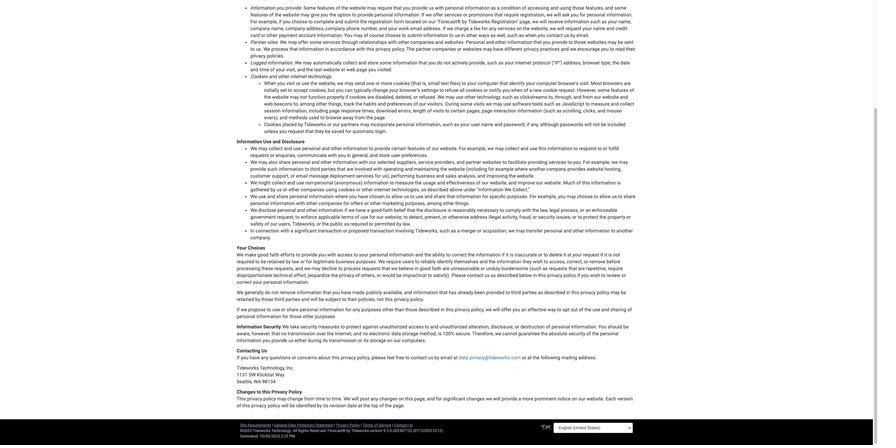 Task type: describe. For each thing, give the bounding box(es) containing it.
personal up "forecast®
[[445, 5, 464, 11]]

included
[[608, 122, 626, 127]]

2 vertical spatial faith
[[432, 266, 442, 271]]

personal up would
[[370, 252, 388, 258]]

1 horizontal spatial storage
[[402, 331, 418, 337]]

1 horizontal spatial where
[[515, 166, 528, 172]]

0 horizontal spatial wish
[[533, 259, 543, 265]]

1 horizontal spatial correct
[[452, 252, 467, 258]]

in right below
[[533, 273, 537, 278]]

0 vertical spatial choose
[[292, 19, 307, 24]]

the up the reliably
[[425, 252, 431, 258]]

2212)
[[433, 429, 443, 433]]

2 changes from the left
[[467, 396, 485, 402]]

website down provide.
[[283, 12, 299, 18]]

we inside changes to this privacy policy this privacy policy may change from time to time. we will post any changes on this page, and for significant changes we will provide a more prominent notice on our website. each version of this privacy policy will be identified by its revision date at the top of the page.
[[344, 396, 351, 402]]

visit.
[[580, 81, 590, 86]]

companies up applicable
[[319, 201, 342, 206]]

that inside we may automatically collect and store some information that you do not actively provide, such as your internet protocol ("ip")                             address, browser type, the date and time of your visit, and the last website or web page you visited.
[[419, 60, 427, 66]]

way
[[548, 307, 556, 313]]

on up contact
[[399, 396, 404, 402]]

we inside changes to this privacy policy this privacy policy may change from time to time. we will post any changes on this page, and for significant changes we will provide a more prominent notice on our website. each version of this privacy policy will be identified by its revision date at the top of the page.
[[486, 396, 492, 402]]

our up saved
[[333, 122, 340, 127]]

faith inside information use and disclosure we may collect and use personal and other information to provide certain features of our website. for example, we may collect and use this information to                             respond to or fulfill requests or enquiries, communicate with you in general, and store user preferences. we may also share personal and other information with our selected suppliers, service providers, and partner websites to facilitate providing services to                             you. for example, we may provide such information to third parties that are involved with operating and maintaining the website (including for example                             where another company provides website hosting, customer support, or email message deployment services for us), performing business and sales analysis,                             and improving the website. we might collect and use non-personal (anonymous) information to measure the usage and effectiveness of our website, and improve our website. much of                             this information is gathered by us or other companies using cookies or other internet technologies, as described above under "information we collect." we use and share personal information where you have chosen to allow us to use and share that information for specific purposes. for example, you may                             choose to allow us to share personal information with other companies for offers or other marketing purposes, among other things. we disclose personal and other information if we have a good-faith belief that the disclosure is reasonably necessary to comply with the law, legal                             process, or an enforceable government request; to enforce applicable terms of use for our website; to detect, prevent, or otherwise address illegal                             activity, fraud, or security issues; or to protect the property or safety of our users, tideworks, or the public as required or permitted by law. in connection with a significant transaction or proposed transaction involving tideworks, such as a merger or acquisition, we may transfer personal                             and other information to another company.
[[383, 208, 393, 213]]

our down good-
[[377, 214, 384, 220]]

reliably
[[421, 259, 436, 265]]

our up 'connection'
[[270, 221, 277, 227]]

interaction
[[494, 108, 517, 114]]

website. up providers,
[[440, 146, 458, 151]]

above
[[450, 187, 463, 193]]

this inside your choices we make good faith efforts to provide you with access to your personal information and the ability to correct the information if it is inaccurate or to                     delete it at your request if it is not required to be retained by law or for legitimate business purposes. we require users to reliably identify themselves                     and the information they wish to access, correct, or remove before processing these requests, and we may decline to process requests that we believe in good                     faith are unreasonable or unduly burdensome (such as requests that are repetitive, require disproportionate technical effort, jeopardize the privacy of                     others, or would be impractical to satisfy). please contact us as described below in this privacy policy if you wish to review or correct your personal information.
[[538, 273, 546, 278]]

identified
[[296, 403, 316, 409]]

personal down message
[[315, 180, 333, 186]]

we inside we may offer some services through relationships with other companies and websites. personal and other information that you provide                             to those websites may be sent to us. we process that information in accordance with this privacy policy. the partner companies or websites may have different                             privacy practices and we encourage you to read their privacy policies.
[[570, 46, 577, 52]]

1 vertical spatial faith
[[270, 252, 279, 258]]

services down the involved
[[356, 173, 374, 179]]

sw
[[249, 372, 256, 378]]

partners
[[341, 122, 359, 127]]

such down also
[[267, 166, 278, 172]]

the down measures
[[327, 331, 334, 337]]

services inside we may offer some services through relationships with other companies and websites. personal and other information that you provide                             to those websites may be sent to us. we process that information in accordance with this privacy policy. the partner companies or websites may have different                             privacy practices and we encourage you to read their privacy policies.
[[323, 39, 341, 45]]

offer inside some features of the website may require that you provide us with personal information as a                             condition of accessing and using those features, and some features of the website may give you the option to provide personal information.                             if we offer services or promotions that require registration, we will ask you for personal information. for example, if you choose to complete                             and submit the registration form located on our "forecast® by tideworks registration" page, we will receive information such as your name, company name, company address, company phone number, and your work email address. if we charge a fee for any services on the website, we will request                             your name and credit card or other payment account information. you may of course choose to submit information to us in other ways as well, such as                             when you contact us by email.
[[433, 12, 443, 18]]

personal up request;
[[277, 208, 296, 213]]

method,
[[420, 331, 437, 337]]

some inside some features of the website may require that you provide us with personal information as a                             condition of accessing and using those features, and some features of the website may give you the option to provide personal information.                             if we offer services or promotions that require registration, we will ask you for personal information. for example, if you choose to complete                             and submit the registration form located on our "forecast® by tideworks registration" page, we will receive information such as your name, company name, company address, company phone number, and your work email address. if we charge a fee for any services on the website, we will request                             your name and credit card or other payment account information. you may of course choose to submit information to us in other ways as well, such as                             when you contact us by email.
[[615, 5, 627, 11]]

1 vertical spatial where
[[335, 194, 348, 199]]

preferences
[[387, 101, 412, 107]]

information down us),
[[364, 180, 389, 186]]

or down the guarantee
[[522, 355, 527, 361]]

1 vertical spatial another
[[617, 228, 633, 234]]

may down use
[[258, 146, 268, 151]]

or right deleted,
[[414, 94, 418, 100]]

2 horizontal spatial from
[[583, 94, 593, 100]]

or up partner sites.
[[261, 33, 266, 38]]

website up option at the left top
[[350, 5, 366, 11]]

1 vertical spatial submit
[[408, 33, 422, 38]]

for inside changes to this privacy policy this privacy policy may change from time to time. we will post any changes on this page, and for significant changes we will provide a more prominent notice on our website. each version of this privacy policy will be identified by its revision date at the top of the page.
[[436, 396, 442, 402]]

we take security measures to protect against unauthorized access to and unauthorized alteration, disclosure, or destruction of personal information. you should                     be aware, however, that no transmission over the internet, and no electronic data storage method, is 100% secure.  therefore, we cannot guarantee the absolute                     security of the personal information you provide us either during its transmission or its storage on our computers.
[[237, 324, 629, 344]]

share up disclosure
[[434, 194, 446, 199]]

privacy inside site requirements | general data protection statement | privacy policy | terms of service | contact us ©2023 tideworks technology. all rights reserved. forecast® by tideworks version 9.5.0.202307122 (07122023-2212) generated: 10/05/2023 2:25 pm
[[336, 423, 349, 428]]

be inside changes to this privacy policy this privacy policy may change from time to time. we will post any changes on this page, and for significant changes we will provide a more prominent notice on our website. each version of this privacy policy will be identified by its revision date at the top of the page.
[[290, 403, 295, 409]]

1 horizontal spatial choose
[[385, 33, 401, 38]]

we may automatically collect and store some information that you do not actively provide, such as your internet protocol ("ip")                             address, browser type, the date and time of your visit, and the last website or web page you visited.
[[251, 60, 630, 72]]

the left the last
[[306, 67, 313, 72]]

third inside information use and disclosure we may collect and use personal and other information to provide certain features of our website. for example, we may collect and use this information to                             respond to or fulfill requests or enquiries, communicate with you in general, and store user preferences. we may also share personal and other information with our selected suppliers, service providers, and partner websites to facilitate providing services to                             you. for example, we may provide such information to third parties that are involved with operating and maintaining the website (including for example                             where another company provides website hosting, customer support, or email message deployment services for us), performing business and sales analysis,                             and improving the website. we might collect and use non-personal (anonymous) information to measure the usage and effectiveness of our website, and improve our website. much of                             this information is gathered by us or other companies using cookies or other internet technologies, as described above under "information we collect." we use and share personal information where you have chosen to allow us to use and share that information for specific purposes. for example, you may                             choose to allow us to share personal information with other companies for offers or other marketing purposes, among other things. we disclose personal and other information if we have a good-faith belief that the disclosure is reasonably necessary to comply with the law, legal                             process, or an enforceable government request; to enforce applicable terms of use for our website; to detect, prevent, or otherwise address illegal                             activity, fraud, or security issues; or to protect the property or safety of our users, tideworks, or the public as required or permitted by law. in connection with a significant transaction or proposed transaction involving tideworks, such as a merger or acquisition, we may transfer personal                             and other information to another company.
[[310, 166, 320, 172]]

information for some features of the website may require that you provide us with personal information as a                             condition of accessing and using those features, and some features of the website may give you the option to provide personal information.                             if we offer services or promotions that require registration, we will ask you for personal information. for example, if you choose to complete                             and submit the registration form located on our "forecast® by tideworks registration" page, we will receive information such as your name, company name, company address, company phone number, and your work email address. if we charge a fee for any services on the website, we will request                             your name and credit card or other payment account information. you may of course choose to submit information to us in other ways as well, such as                             when you contact us by email.
[[251, 5, 275, 11]]

reasonably
[[453, 208, 476, 213]]

through,
[[555, 94, 573, 100]]

acquisition,
[[483, 228, 508, 234]]

2 horizontal spatial websites
[[588, 39, 607, 45]]

will inside cookies and other internet technology. when you visit or use the website, we may send one or more cookies (that is, small text files) to your computer that identify your computer browser's visit.                                     most browsers are initially set to accept cookies, but you can typically change your browser's settings to refuse all cookies or notify you when of a new                                     cookie request. however, some features of the website may not function properly if cookies are disabled, deleted, or refused. we may use other technology,                                     such as clickstreams to, through, and from our website and web beacons to, among other things, track the habits and preferences of our visitors.  during                                     some visits we may use software tools such as javascript to measure and collect session information, including page response times, download errors,                                     length of visits to certain pages, page interaction information (such as scrolling, clicks, and mouse- overs), and methods used to browse away from the page. cookies placed by tideworks or our partners may incorporate personal information, such as your user name and password, if any, although passwords will                                     not be included unless you request that they be saved for automatic login.
[[585, 122, 592, 127]]

the down enforceable
[[600, 214, 607, 220]]

cookies inside information use and disclosure we may collect and use personal and other information to provide certain features of our website. for example, we may collect and use this information to                             respond to or fulfill requests or enquiries, communicate with you in general, and store user preferences. we may also share personal and other information with our selected suppliers, service providers, and partner websites to facilitate providing services to                             you. for example, we may provide such information to third parties that are involved with operating and maintaining the website (including for example                             where another company provides website hosting, customer support, or email message deployment services for us), performing business and sales analysis,                             and improving the website. we might collect and use non-personal (anonymous) information to measure the usage and effectiveness of our website, and improve our website. much of                             this information is gathered by us or other companies using cookies or other internet technologies, as described above under "information we collect." we use and share personal information where you have chosen to allow us to use and share that information for specific purposes. for example, you may                             choose to allow us to share personal information with other companies for offers or other marketing purposes, among other things. we disclose personal and other information if we have a good-faith belief that the disclosure is reasonably necessary to comply with the law, legal                             process, or an enforceable government request; to enforce applicable terms of use for our website; to detect, prevent, or otherwise address illegal                             activity, fraud, or security issues; or to protect the property or safety of our users, tideworks, or the public as required or permitted by law. in connection with a significant transaction or proposed transaction involving tideworks, such as a merger or acquisition, we may transfer personal                             and other information to another company.
[[339, 187, 355, 193]]

or left would
[[377, 273, 381, 278]]

data.privacy@tideworks.com
[[459, 355, 521, 361]]

this down available,
[[385, 297, 393, 302]]

1 vertical spatial security
[[301, 324, 317, 330]]

its down against
[[364, 338, 369, 344]]

1 it from the left
[[506, 252, 509, 258]]

1 horizontal spatial wish
[[590, 273, 600, 278]]

address, inside some features of the website may require that you provide us with personal information as a                             condition of accessing and using those features, and some features of the website may give you the option to provide personal information.                             if we offer services or promotions that require registration, we will ask you for personal information. for example, if you choose to complete                             and submit the registration form located on our "forecast® by tideworks registration" page, we will receive information such as your name, company name, company address, company phone number, and your work email address. if we charge a fee for any services on the website, we will request                             your name and credit card or other payment account information. you may of course choose to submit information to us in other ways as well, such as                             when you contact us by email.
[[306, 26, 325, 31]]

1 vertical spatial correct
[[237, 280, 252, 285]]

address.
[[423, 26, 442, 31]]

1 vertical spatial tideworks,
[[415, 228, 439, 234]]

share down the support,
[[276, 194, 288, 199]]

forecast®
[[328, 429, 346, 433]]

retained inside your choices we make good faith efforts to provide you with access to your personal information and the ability to correct the information if it is inaccurate or to                     delete it at your request if it is not required to be retained by law or for legitimate business purposes. we require users to reliably identify themselves                     and the information they wish to access, correct, or remove before processing these requests, and we may decline to process requests that we believe in good                     faith are unreasonable or unduly burdensome (such as requests that are repetitive, require disproportionate technical effort, jeopardize the privacy of                     others, or would be impractical to satisfy). please contact us as described below in this privacy policy if you wish to review or correct your personal information.
[[267, 259, 285, 265]]

information security
[[237, 324, 281, 330]]

phone
[[347, 26, 360, 31]]

is inside we take security measures to protect against unauthorized access to and unauthorized alteration, disclosure, or destruction of personal information. you should                     be aware, however, that no transmission over the internet, and no electronic data storage method, is 100% secure.  therefore, we cannot guarantee the absolute                     security of the personal information you provide us either during its transmission or its storage on our computers.
[[438, 331, 442, 337]]

services down registration"
[[498, 26, 516, 31]]

you inside we take security measures to protect against unauthorized access to and unauthorized alteration, disclosure, or destruction of personal information. you should                     be aware, however, that no transmission over the internet, and no electronic data storage method, is 100% secure.  therefore, we cannot guarantee the absolute                     security of the personal information you provide us either during its transmission or its storage on our computers.
[[263, 338, 270, 344]]

date inside we may automatically collect and store some information that you do not actively provide, such as your internet protocol ("ip")                             address, browser type, the date and time of your visit, and the last website or web page you visited.
[[621, 60, 630, 66]]

as down unduly
[[491, 273, 496, 278]]

use up proposed
[[361, 214, 368, 220]]

their inside we may offer some services through relationships with other companies and websites. personal and other information that you provide                             to those websites may be sent to us. we process that information in accordance with this privacy policy. the partner companies or websites may have different                             privacy practices and we encourage you to read their privacy policies.
[[626, 46, 636, 52]]

or up inc.
[[292, 355, 296, 361]]

would
[[383, 273, 395, 278]]

purposes
[[362, 307, 381, 313]]

by inside the 'we generally do not remove information that you have made publicly available, and information that has already been provided to third parties as described                         in this privacy policy may be retained by those third parties and will be subject to their policies, not this privacy policy.'
[[255, 297, 260, 302]]

new
[[534, 88, 542, 93]]

suppliers,
[[397, 160, 417, 165]]

your up credit
[[608, 19, 618, 24]]

email inside contacting us if you have any questions or concerns about this privacy policy, please feel free to contact us by email             at data.privacy@tideworks.com or at the following mailing address:
[[441, 355, 453, 361]]

with down users,
[[281, 228, 290, 234]]

may up automatic
[[360, 122, 369, 127]]

credit
[[616, 26, 628, 31]]

1 horizontal spatial requests
[[362, 266, 381, 271]]

may up process,
[[567, 194, 576, 199]]

your right files)
[[468, 81, 477, 86]]

is up otherwise
[[448, 208, 451, 213]]

tideworks inside site requirements | general data protection statement | privacy policy | terms of service | contact us ©2023 tideworks technology. all rights reserved. forecast® by tideworks version 9.5.0.202307122 (07122023-2212) generated: 10/05/2023 2:25 pm
[[351, 429, 369, 433]]

the down registration, at the top of page
[[523, 26, 530, 31]]

be left the included
[[601, 122, 607, 127]]

please
[[452, 273, 466, 278]]

about
[[318, 355, 331, 361]]

provides
[[568, 166, 586, 172]]

version inside changes to this privacy policy this privacy policy may change from time to time. we will post any changes on this page, and for significant changes we will provide a more prominent notice on our website. each version of this privacy policy will be identified by its revision date at the top of the page.
[[618, 396, 633, 402]]

repetitive,
[[586, 266, 607, 271]]

1 changes from the left
[[379, 396, 398, 402]]

initially
[[264, 88, 279, 93]]

1 vertical spatial visits
[[433, 108, 444, 114]]

4 | from the left
[[392, 423, 393, 428]]

marketing
[[382, 201, 404, 206]]

this down 98134
[[262, 390, 270, 395]]

(such inside cookies and other internet technology. when you visit or use the website, we may send one or more cookies (that is, small text files) to your computer that identify your computer browser's visit.                                     most browsers are initially set to accept cookies, but you can typically change your browser's settings to refuse all cookies or notify you when of a new                                     cookie request. however, some features of the website may not function properly if cookies are disabled, deleted, or refused. we may use other technology,                                     such as clickstreams to, through, and from our website and web beacons to, among other things, track the habits and preferences of our visitors.  during                                     some visits we may use software tools such as javascript to measure and collect session information, including page response times, download errors,                                     length of visits to certain pages, page interaction information (such as scrolling, clicks, and mouse- overs), and methods used to browse away from the page. cookies placed by tideworks or our partners may incorporate personal information, such as your user name and password, if any, although passwords will                                     not be included unless you request that they be saved for automatic login.
[[544, 108, 556, 114]]

guarantee
[[519, 331, 540, 337]]

information up security
[[256, 314, 281, 320]]

are up the satisfy).
[[443, 266, 450, 271]]

information. inside your choices we make good faith efforts to provide you with access to your personal information and the ability to correct the information if it is inaccurate or to                     delete it at your request if it is not required to be retained by law or for legitimate business purposes. we require users to reliably identify themselves                     and the information they wish to access, correct, or remove before processing these requests, and we may decline to process requests that we believe in good                     faith are unreasonable or unduly burdensome (such as requests that are repetitive, require disproportionate technical effort, jeopardize the privacy of                     others, or would be impractical to satisfy). please contact us as described below in this privacy policy if you wish to review or correct your personal information.
[[283, 280, 309, 285]]

users,
[[279, 221, 291, 227]]

any inside if we propose to use or share personal information for any purposes other than those described in this privacy policy, we will offer you an effective way                         to opt out of the use and sharing of personal information for those other purposes.
[[353, 307, 360, 313]]

technology,
[[477, 94, 501, 100]]

information down hosting,
[[591, 180, 616, 186]]

involved
[[355, 166, 372, 172]]

the left usage
[[415, 180, 422, 186]]

0 vertical spatial information,
[[282, 108, 308, 114]]

burdensome
[[502, 266, 529, 271]]

request inside your choices we make good faith efforts to provide you with access to your personal information and the ability to correct the information if it is inaccurate or to                     delete it at your request if it is not required to be retained by law or for legitimate business purposes. we require users to reliably identify themselves                     and the information they wish to access, correct, or remove before processing these requests, and we may decline to process requests that we believe in good                     faith are unreasonable or unduly burdensome (such as requests that are repetitive, require disproportionate technical effort, jeopardize the privacy of                     others, or would be impractical to satisfy). please contact us as described below in this privacy policy if you wish to review or correct your personal information.
[[583, 252, 600, 258]]

or left fulfill
[[603, 146, 608, 151]]

at inside changes to this privacy policy this privacy policy may change from time to time. we will post any changes on this page, and for significant changes we will provide a more prominent notice on our website. each version of this privacy policy will be identified by its revision date at the top of the page.
[[358, 403, 362, 409]]

1 vertical spatial websites
[[463, 46, 482, 52]]

information. down policies.
[[268, 60, 294, 66]]

1 vertical spatial name,
[[271, 26, 284, 31]]

request inside cookies and other internet technology. when you visit or use the website, we may send one or more cookies (that is, small text files) to your computer that identify your computer browser's visit.                                     most browsers are initially set to accept cookies, but you can typically change your browser's settings to refuse all cookies or notify you when of a new                                     cookie request. however, some features of the website may not function properly if cookies are disabled, deleted, or refused. we may use other technology,                                     such as clickstreams to, through, and from our website and web beacons to, among other things, track the habits and preferences of our visitors.  during                                     some visits we may use software tools such as javascript to measure and collect session information, including page response times, download errors,                                     length of visits to certain pages, page interaction information (such as scrolling, clicks, and mouse- overs), and methods used to browse away from the page. cookies placed by tideworks or our partners may incorporate personal information, such as your user name and password, if any, although passwords will                                     not be included unless you request that they be saved for automatic login.
[[288, 129, 304, 134]]

cookie
[[544, 88, 558, 93]]

may up registration
[[367, 5, 376, 11]]

©2023 tideworks
[[240, 429, 271, 433]]

users
[[402, 259, 414, 265]]

that up 'practices'
[[534, 39, 542, 45]]

0 vertical spatial browser's
[[558, 81, 579, 86]]

by inside your choices we make good faith efforts to provide you with access to your personal information and the ability to correct the information if it is inaccurate or to                     delete it at your request if it is not required to be retained by law or for legitimate business purposes. we require users to reliably identify themselves                     and the information they wish to access, correct, or remove before processing these requests, and we may decline to process requests that we believe in good                     faith are unreasonable or unduly burdensome (such as requests that are repetitive, require disproportionate technical effort, jeopardize the privacy of                     others, or would be impractical to satisfy). please contact us as described below in this privacy policy if you wish to review or correct your personal information.
[[286, 259, 291, 265]]

statement
[[316, 423, 333, 428]]

ability
[[433, 252, 445, 258]]

those inside the 'we generally do not remove information that you have made publicly available, and information that has already been provided to third parties as described                         in this privacy policy may be retained by those third parties and will be subject to their policies, not this privacy policy.'
[[261, 297, 273, 302]]

effective
[[528, 307, 547, 313]]

property
[[608, 214, 626, 220]]

0 horizontal spatial submit
[[344, 19, 359, 24]]

as up promotions
[[491, 5, 496, 11]]

enquiries,
[[276, 153, 296, 158]]

such up interaction
[[503, 94, 513, 100]]

sent
[[625, 39, 634, 45]]

as down during
[[454, 122, 459, 127]]

have inside the 'we generally do not remove information that you have made publicly available, and information that has already been provided to third parties as described                         in this privacy policy may be retained by those third parties and will be subject to their policies, not this privacy policy.'
[[341, 290, 351, 295]]

require up registration
[[378, 5, 392, 11]]

user inside information use and disclosure we may collect and use personal and other information to provide certain features of our website. for example, we may collect and use this information to                             respond to or fulfill requests or enquiries, communicate with you in general, and store user preferences. we may also share personal and other information with our selected suppliers, service providers, and partner websites to facilitate providing services to                             you. for example, we may provide such information to third parties that are involved with operating and maintaining the website (including for example                             where another company provides website hosting, customer support, or email message deployment services for us), performing business and sales analysis,                             and improving the website. we might collect and use non-personal (anonymous) information to measure the usage and effectiveness of our website, and improve our website. much of                             this information is gathered by us or other companies using cookies or other internet technologies, as described above under "information we collect." we use and share personal information where you have chosen to allow us to use and share that information for specific purposes. for example, you may                             choose to allow us to share personal information with other companies for offers or other marketing purposes, among other things. we disclose personal and other information if we have a good-faith belief that the disclosure is reasonably necessary to comply with the law, legal                             process, or an enforceable government request; to enforce applicable terms of use for our website; to detect, prevent, or otherwise address illegal                             activity, fraud, or security issues; or to protect the property or safety of our users, tideworks, or the public as required or permitted by law. in connection with a significant transaction or proposed transaction involving tideworks, such as a merger or acquisition, we may transfer personal                             and other information to another company.
[[391, 153, 401, 158]]

the down destruction
[[541, 331, 548, 337]]

account
[[299, 33, 316, 38]]

located
[[405, 19, 421, 24]]

(such inside your choices we make good faith efforts to provide you with access to your personal information and the ability to correct the information if it is inaccurate or to                     delete it at your request if it is not required to be retained by law or for legitimate business purposes. we require users to reliably identify themselves                     and the information they wish to access, correct, or remove before processing these requests, and we may decline to process requests that we believe in good                     faith are unreasonable or unduly burdensome (such as requests that are repetitive, require disproportionate technical effort, jeopardize the privacy of                     others, or would be impractical to satisfy). please contact us as described below in this privacy policy if you wish to review or correct your personal information.
[[530, 266, 542, 271]]

by left law.
[[397, 221, 402, 227]]

2 no from the left
[[363, 331, 368, 337]]

as down features,
[[602, 19, 607, 24]]

receive
[[548, 19, 563, 24]]

registration"
[[492, 19, 519, 24]]

0 horizontal spatial good
[[258, 252, 269, 258]]

detect,
[[409, 214, 424, 220]]

or down disclosure
[[443, 214, 447, 220]]

rights
[[298, 429, 309, 433]]

security inside information use and disclosure we may collect and use personal and other information to provide certain features of our website. for example, we may collect and use this information to                             respond to or fulfill requests or enquiries, communicate with you in general, and store user preferences. we may also share personal and other information with our selected suppliers, service providers, and partner websites to facilitate providing services to                             you. for example, we may provide such information to third parties that are involved with operating and maintaining the website (including for example                             where another company provides website hosting, customer support, or email message deployment services for us), performing business and sales analysis,                             and improving the website. we might collect and use non-personal (anonymous) information to measure the usage and effectiveness of our website, and improve our website. much of                             this information is gathered by us or other companies using cookies or other internet technologies, as described above under "information we collect." we use and share personal information where you have chosen to allow us to use and share that information for specific purposes. for example, you may                             choose to allow us to share personal information with other companies for offers or other marketing purposes, among other things. we disclose personal and other information if we have a good-faith belief that the disclosure is reasonably necessary to comply with the law, legal                             process, or an enforceable government request; to enforce applicable terms of use for our website; to detect, prevent, or otherwise address illegal                             activity, fraud, or security issues; or to protect the property or safety of our users, tideworks, or the public as required or permitted by law. in connection with a significant transaction or proposed transaction involving tideworks, such as a merger or acquisition, we may transfer personal                             and other information to another company.
[[538, 214, 555, 220]]

a inside cookies and other internet technology. when you visit or use the website, we may send one or more cookies (that is, small text files) to your computer that identify your computer browser's visit.                                     most browsers are initially set to accept cookies, but you can typically change your browser's settings to refuse all cookies or notify you when of a new                                     cookie request. however, some features of the website may not function properly if cookies are disabled, deleted, or refused. we may use other technology,                                     such as clickstreams to, through, and from our website and web beacons to, among other things, track the habits and preferences of our visitors.  during                                     some visits we may use software tools such as javascript to measure and collect session information, including page response times, download errors,                                     length of visits to certain pages, page interaction information (such as scrolling, clicks, and mouse- overs), and methods used to browse away from the page. cookies placed by tideworks or our partners may incorporate personal information, such as your user name and password, if any, although passwords will                                     not be included unless you request that they be saved for automatic login.
[[530, 88, 532, 93]]

0 horizontal spatial another
[[529, 166, 546, 172]]

0 horizontal spatial parties
[[286, 297, 300, 302]]

any inside some features of the website may require that you provide us with personal information as a                             condition of accessing and using those features, and some features of the website may give you the option to provide personal information.                             if we offer services or promotions that require registration, we will ask you for personal information. for example, if you choose to complete                             and submit the registration form located on our "forecast® by tideworks registration" page, we will receive information such as your name, company name, company address, company phone number, and your work email address. if we charge a fee for any services on the website, we will request                             your name and credit card or other payment account information. you may of course choose to submit information to us in other ways as well, such as                             when you contact us by email.
[[489, 26, 497, 31]]

1 allow from the left
[[392, 194, 403, 199]]

that down purposes,
[[407, 208, 415, 213]]

described inside information use and disclosure we may collect and use personal and other information to provide certain features of our website. for example, we may collect and use this information to                             respond to or fulfill requests or enquiries, communicate with you in general, and store user preferences. we may also share personal and other information with our selected suppliers, service providers, and partner websites to facilitate providing services to                             you. for example, we may provide such information to third parties that are involved with operating and maintaining the website (including for example                             where another company provides website hosting, customer support, or email message deployment services for us), performing business and sales analysis,                             and improving the website. we might collect and use non-personal (anonymous) information to measure the usage and effectiveness of our website, and improve our website. much of                             this information is gathered by us or other companies using cookies or other internet technologies, as described above under "information we collect." we use and share personal information where you have chosen to allow us to use and share that information for specific purposes. for example, you may                             choose to allow us to share personal information with other companies for offers or other marketing purposes, among other things. we disclose personal and other information if we have a good-faith belief that the disclosure is reasonably necessary to comply with the law, legal                             process, or an enforceable government request; to enforce applicable terms of use for our website; to detect, prevent, or otherwise address illegal                             activity, fraud, or security issues; or to protect the property or safety of our users, tideworks, or the public as required or permitted by law. in connection with a significant transaction or proposed transaction involving tideworks, such as a merger or acquisition, we may transfer personal                             and other information to another company.
[[428, 187, 449, 193]]

if inside information use and disclosure we may collect and use personal and other information to provide certain features of our website. for example, we may collect and use this information to                             respond to or fulfill requests or enquiries, communicate with you in general, and store user preferences. we may also share personal and other information with our selected suppliers, service providers, and partner websites to facilitate providing services to                             you. for example, we may provide such information to third parties that are involved with operating and maintaining the website (including for example                             where another company provides website hosting, customer support, or email message deployment services for us), performing business and sales analysis,                             and improving the website. we might collect and use non-personal (anonymous) information to measure the usage and effectiveness of our website, and improve our website. much of                             this information is gathered by us or other companies using cookies or other internet technologies, as described above under "information we collect." we use and share personal information where you have chosen to allow us to use and share that information for specific purposes. for example, you may                             choose to allow us to share personal information with other companies for offers or other marketing purposes, among other things. we disclose personal and other information if we have a good-faith belief that the disclosure is reasonably necessary to comply with the law, legal                             process, or an enforceable government request; to enforce applicable terms of use for our website; to detect, prevent, or otherwise address illegal                             activity, fraud, or security issues; or to protect the property or safety of our users, tideworks, or the public as required or permitted by law. in connection with a significant transaction or proposed transaction involving tideworks, such as a merger or acquisition, we may transfer personal                             and other information to another company.
[[345, 208, 347, 213]]

described inside if we propose to use or share personal information for any purposes other than those described in this privacy policy, we will offer you an effective way                         to opt out of the use and sharing of personal information for those other purposes.
[[419, 307, 440, 313]]

we may offer some services through relationships with other companies and websites. personal and other information that you provide                             to those websites may be sent to us. we process that information in accordance with this privacy policy. the partner companies or websites may have different                             privacy practices and we encourage you to read their privacy policies.
[[251, 39, 636, 59]]

us),
[[382, 173, 390, 179]]

send
[[355, 81, 365, 86]]

0 vertical spatial cookies
[[251, 74, 268, 79]]

are inside information use and disclosure we may collect and use personal and other information to provide certain features of our website. for example, we may collect and use this information to                             respond to or fulfill requests or enquiries, communicate with you in general, and store user preferences. we may also share personal and other information with our selected suppliers, service providers, and partner websites to facilitate providing services to                             you. for example, we may provide such information to third parties that are involved with operating and maintaining the website (including for example                             where another company provides website hosting, customer support, or email message deployment services for us), performing business and sales analysis,                             and improving the website. we might collect and use non-personal (anonymous) information to measure the usage and effectiveness of our website, and improve our website. much of                             this information is gathered by us or other companies using cookies or other internet technologies, as described above under "information we collect." we use and share personal information where you have chosen to allow us to use and share that information for specific purposes. for example, you may                             choose to allow us to share personal information with other companies for offers or other marketing purposes, among other things. we disclose personal and other information if we have a good-faith belief that the disclosure is reasonably necessary to comply with the law, legal                             process, or an enforceable government request; to enforce applicable terms of use for our website; to detect, prevent, or otherwise address illegal                             activity, fraud, or security issues; or to protect the property or safety of our users, tideworks, or the public as required or permitted by law. in connection with a significant transaction or proposed transaction involving tideworks, such as a merger or acquisition, we may transfer personal                             and other information to another company.
[[347, 166, 354, 172]]

identify inside cookies and other internet technology. when you visit or use the website, we may send one or more cookies (that is, small text files) to your computer that identify your computer browser's visit.                                     most browsers are initially set to accept cookies, but you can typically change your browser's settings to refuse all cookies or notify you when of a new                                     cookie request. however, some features of the website may not function properly if cookies are disabled, deleted, or refused. we may use other technology,                                     such as clickstreams to, through, and from our website and web beacons to, among other things, track the habits and preferences of our visitors.  during                                     some visits we may use software tools such as javascript to measure and collect session information, including page response times, download errors,                                     length of visits to certain pages, page interaction information (such as scrolling, clicks, and mouse- overs), and methods used to browse away from the page. cookies placed by tideworks or our partners may incorporate personal information, such as your user name and password, if any, although passwords will                                     not be included unless you request that they be saved for automatic login.
[[509, 81, 525, 86]]

(including
[[466, 166, 487, 172]]

1 horizontal spatial from
[[355, 115, 365, 120]]

or right inaccurate
[[538, 252, 543, 258]]

from inside changes to this privacy policy this privacy policy may change from time to time. we will post any changes on this page, and for significant changes we will provide a more prominent notice on our website. each version of this privacy policy will be identified by its revision date at the top of the page.
[[304, 396, 315, 402]]

the up unduly
[[489, 259, 496, 265]]

unless
[[264, 129, 278, 134]]

things,
[[329, 101, 343, 107]]

also
[[269, 160, 278, 165]]

effectiveness
[[446, 180, 475, 186]]

name inside some features of the website may require that you provide us with personal information as a                             condition of accessing and using those features, and some features of the website may give you the option to provide personal information.                             if we offer services or promotions that require registration, we will ask you for personal information. for example, if you choose to complete                             and submit the registration form located on our "forecast® by tideworks registration" page, we will receive information such as your name, company name, company address, company phone number, and your work email address. if we charge a fee for any services on the website, we will request                             your name and credit card or other payment account information. you may of course choose to submit information to us in other ways as well, such as                             when you contact us by email.
[[593, 26, 605, 31]]

be left saved
[[325, 129, 331, 134]]

if inside some features of the website may require that you provide us with personal information as a                             condition of accessing and using those features, and some features of the website may give you the option to provide personal information.                             if we offer services or promotions that require registration, we will ask you for personal information. for example, if you choose to complete                             and submit the registration form located on our "forecast® by tideworks registration" page, we will receive information such as your name, company name, company address, company phone number, and your work email address. if we charge a fee for any services on the website, we will request                             your name and credit card or other payment account information. you may of course choose to submit information to us in other ways as well, such as                             when you contact us by email.
[[279, 19, 282, 24]]

have inside we may offer some services through relationships with other companies and websites. personal and other information that you provide                             to those websites may be sent to us. we process that information in accordance with this privacy policy. the partner companies or websites may have different                             privacy practices and we encourage you to read their privacy policies.
[[494, 46, 504, 52]]

use up purposes,
[[416, 194, 424, 199]]

applicable
[[318, 214, 340, 220]]

tideworks inside tideworks technology, inc. 1131 sw klickitat way seattle, wa 98134
[[237, 365, 259, 371]]

if down can
[[346, 94, 349, 100]]

a left merger
[[457, 228, 460, 234]]

0 horizontal spatial tideworks,
[[292, 221, 316, 227]]

overs),
[[264, 115, 279, 120]]

companies down non-
[[301, 187, 325, 193]]

may down refuse
[[446, 94, 455, 100]]

address:
[[579, 355, 597, 361]]

aware,
[[237, 331, 251, 337]]

cookies right all at the right top
[[466, 88, 483, 93]]

your down different
[[505, 60, 514, 66]]

information. inside we take security measures to protect against unauthorized access to and unauthorized alteration, disclosure, or destruction of personal information. you should                     be aware, however, that no transmission over the internet, and no electronic data storage method, is 100% secure.  therefore, we cannot guarantee the absolute                     security of the personal information you provide us either during its transmission or its storage on our computers.
[[572, 324, 598, 330]]

this inside if we propose to use or share personal information for any purposes other than those described in this privacy policy, we will offer you an effective way                         to opt out of the use and sharing of personal information for those other purposes.
[[446, 307, 454, 313]]

store inside information use and disclosure we may collect and use personal and other information to provide certain features of our website. for example, we may collect and use this information to                             respond to or fulfill requests or enquiries, communicate with you in general, and store user preferences. we may also share personal and other information with our selected suppliers, service providers, and partner websites to facilitate providing services to                             you. for example, we may provide such information to third parties that are involved with operating and maintaining the website (including for example                             where another company provides website hosting, customer support, or email message deployment services for us), performing business and sales analysis,                             and improving the website. we might collect and use non-personal (anonymous) information to measure the usage and effectiveness of our website, and improve our website. much of                             this information is gathered by us or other companies using cookies or other internet technologies, as described above under "information we collect." we use and share personal information where you have chosen to allow us to use and share that information for specific purposes. for example, you may                             choose to allow us to share personal information with other companies for offers or other marketing purposes, among other things. we disclose personal and other information if we have a good-faith belief that the disclosure is reasonably necessary to comply with the law, legal                             process, or an enforceable government request; to enforce applicable terms of use for our website; to detect, prevent, or otherwise address illegal                             activity, fraud, or security issues; or to protect the property or safety of our users, tideworks, or the public as required or permitted by law. in connection with a significant transaction or proposed transaction involving tideworks, such as a merger or acquisition, we may transfer personal                             and other information to another company.
[[379, 153, 390, 158]]

payment
[[279, 33, 298, 38]]

2 horizontal spatial security
[[569, 331, 586, 337]]

not down the accept
[[300, 94, 307, 100]]

share up property
[[624, 194, 636, 199]]

cookies down typically
[[350, 94, 366, 100]]

information up the support,
[[279, 166, 304, 172]]

javascript
[[562, 101, 585, 107]]

partner sites.
[[251, 39, 279, 45]]

collect."
[[513, 187, 530, 193]]

away
[[343, 115, 354, 120]]

if up address.
[[422, 12, 425, 18]]

policy down 98134
[[264, 396, 276, 402]]

the right 'top'
[[385, 403, 392, 409]]

1 no from the left
[[281, 331, 287, 337]]

usage
[[423, 180, 436, 186]]

their inside the 'we generally do not remove information that you have made publicly available, and information that has already been provided to third parties as described                         in this privacy policy may be retained by those third parties and will be subject to their policies, not this privacy policy.'
[[348, 297, 357, 302]]

information down subject at left
[[320, 307, 344, 313]]

good-
[[371, 208, 383, 213]]

information for we take security measures to protect against unauthorized access to and unauthorized alteration, disclosure, or destruction of personal information. you should                     be aware, however, that no transmission over the internet, and no electronic data storage method, is 100% secure.  therefore, we cannot guarantee the absolute                     security of the personal information you provide us either during its transmission or its storage on our computers.
[[237, 324, 262, 330]]

us.
[[256, 46, 262, 52]]

technology.
[[271, 429, 292, 433]]

2 horizontal spatial page
[[482, 108, 493, 114]]

things.
[[456, 201, 470, 206]]

0 horizontal spatial storage
[[370, 338, 386, 344]]

or down enforce
[[317, 221, 321, 227]]

the down post
[[364, 403, 370, 409]]

by down might
[[271, 187, 276, 193]]

site
[[240, 423, 247, 428]]

we inside we take security measures to protect against unauthorized access to and unauthorized alteration, disclosure, or destruction of personal information. you should                     be aware, however, that no transmission over the internet, and no electronic data storage method, is 100% secure.  therefore, we cannot guarantee the absolute                     security of the personal information you provide us either during its transmission or its storage on our computers.
[[282, 324, 289, 330]]

sharing
[[611, 307, 627, 313]]

features down information you provide.
[[251, 12, 268, 18]]

information down the although
[[548, 146, 573, 151]]

provide inside we may offer some services through relationships with other companies and websites. personal and other information that you provide                             to those websites may be sent to us. we process that information in accordance with this privacy policy. the partner companies or websites may have different                             privacy practices and we encourage you to read their privacy policies.
[[552, 39, 568, 45]]

for inside your choices we make good faith efforts to provide you with access to your personal information and the ability to correct the information if it is inaccurate or to                     delete it at your request if it is not required to be retained by law or for legitimate business purposes. we require users to reliably identify themselves                     and the information they wish to access, correct, or remove before processing these requests, and we may decline to process requests that we believe in good                     faith are unreasonable or unduly burdensome (such as requests that are repetitive, require disproportionate technical effort, jeopardize the privacy of                     others, or would be impractical to satisfy). please contact us as described below in this privacy policy if you wish to review or correct your personal information.
[[306, 259, 312, 265]]

policy. inside the 'we generally do not remove information that you have made publicly available, and information that has already been provided to third parties as described                         in this privacy policy may be retained by those third parties and will be subject to their policies, not this privacy policy.'
[[411, 297, 424, 302]]

option
[[338, 12, 351, 18]]

internet inside we may automatically collect and store some information that you do not actively provide, such as your internet protocol ("ip")                             address, browser type, the date and time of your visit, and the last website or web page you visited.
[[515, 60, 532, 66]]

by inside contacting us if you have any questions or concerns about this privacy policy, please feel free to contact us by email             at data.privacy@tideworks.com or at the following mailing address:
[[435, 355, 440, 361]]

page, inside some features of the website may require that you provide us with personal information as a                             condition of accessing and using those features, and some features of the website may give you the option to provide personal information.                             if we offer services or promotions that require registration, we will ask you for personal information. for example, if you choose to complete                             and submit the registration form located on our "forecast® by tideworks registration" page, we will receive information such as your name, company name, company address, company phone number, and your work email address. if we charge a fee for any services on the website, we will request                             your name and credit card or other payment account information. you may of course choose to submit information to us in other ways as well, such as                             when you contact us by email.
[[520, 19, 531, 24]]

collect down the support,
[[272, 180, 286, 186]]

offer inside if we propose to use or share personal information for any purposes other than those described in this privacy policy, we will offer you an effective way                         to opt out of the use and sharing of personal information for those other purposes.
[[501, 307, 512, 313]]

0 horizontal spatial third
[[275, 297, 284, 302]]

enforceable
[[592, 208, 618, 213]]

0 horizontal spatial page
[[329, 108, 340, 114]]

page, inside changes to this privacy policy this privacy policy may change from time to time. we will post any changes on this page, and for significant changes we will provide a more prominent notice on our website. each version of this privacy policy will be identified by its revision date at the top of the page.
[[414, 396, 426, 402]]

request;
[[277, 214, 294, 220]]

with inside your choices we make good faith efforts to provide you with access to your personal information and the ability to correct the information if it is inaccurate or to                     delete it at your request if it is not required to be retained by law or for legitimate business purposes. we require users to reliably identify themselves                     and the information they wish to access, correct, or remove before processing these requests, and we may decline to process requests that we believe in good                     faith are unreasonable or unduly burdensome (such as requests that are repetitive, require disproportionate technical effort, jeopardize the privacy of                     others, or would be impractical to satisfy). please contact us as described below in this privacy policy if you wish to review or correct your personal information.
[[327, 252, 336, 258]]

this inside we may offer some services through relationships with other companies and websites. personal and other information that you provide                             to those websites may be sent to us. we process that information in accordance with this privacy policy. the partner companies or websites may have different                             privacy practices and we encourage you to read their privacy policies.
[[367, 46, 375, 52]]

of inside site requirements | general data protection statement | privacy policy | terms of service | contact us ©2023 tideworks technology. all rights reserved. forecast® by tideworks version 9.5.0.202307122 (07122023-2212) generated: 10/05/2023 2:25 pm
[[375, 423, 378, 428]]

please
[[372, 355, 386, 361]]

we inside we may automatically collect and store some information that you do not actively provide, such as your internet protocol ("ip")                             address, browser type, the date and time of your visit, and the last website or web page you visited.
[[295, 60, 302, 66]]

connection
[[256, 228, 279, 234]]

website, inside some features of the website may require that you provide us with personal information as a                             condition of accessing and using those features, and some features of the website may give you the option to provide personal information.                             if we offer services or promotions that require registration, we will ask you for personal information. for example, if you choose to complete                             and submit the registration form located on our "forecast® by tideworks registration" page, we will receive information such as your name, company name, company address, company phone number, and your work email address. if we charge a fee for any services on the website, we will request                             your name and credit card or other payment account information. you may of course choose to submit information to us in other ways as well, such as                             when you contact us by email.
[[531, 26, 549, 31]]

choose inside information use and disclosure we may collect and use personal and other information to provide certain features of our website. for example, we may collect and use this information to                             respond to or fulfill requests or enquiries, communicate with you in general, and store user preferences. we may also share personal and other information with our selected suppliers, service providers, and partner websites to facilitate providing services to                             you. for example, we may provide such information to third parties that are involved with operating and maintaining the website (including for example                             where another company provides website hosting, customer support, or email message deployment services for us), performing business and sales analysis,                             and improving the website. we might collect and use non-personal (anonymous) information to measure the usage and effectiveness of our website, and improve our website. much of                             this information is gathered by us or other companies using cookies or other internet technologies, as described above under "information we collect." we use and share personal information where you have chosen to allow us to use and share that information for specific purposes. for example, you may                             choose to allow us to share personal information with other companies for offers or other marketing purposes, among other things. we disclose personal and other information if we have a good-faith belief that the disclosure is reasonably necessary to comply with the law, legal                             process, or an enforceable government request; to enforce applicable terms of use for our website; to detect, prevent, or otherwise address illegal                             activity, fraud, or security issues; or to protect the property or safety of our users, tideworks, or the public as required or permitted by law. in connection with a significant transaction or proposed transaction involving tideworks, such as a merger or acquisition, we may transfer personal                             and other information to another company.
[[577, 194, 593, 199]]

us inside we take security measures to protect against unauthorized access to and unauthorized alteration, disclosure, or destruction of personal information. you should                     be aware, however, that no transmission over the internet, and no electronic data storage method, is 100% secure.  therefore, we cannot guarantee the absolute                     security of the personal information you provide us either during its transmission or its storage on our computers.
[[289, 338, 294, 344]]

described inside the 'we generally do not remove information that you have made publicly available, and information that has already been provided to third parties as described                         in this privacy policy may be retained by those third parties and will be subject to their policies, not this privacy policy.'
[[545, 290, 566, 295]]

course
[[370, 33, 384, 38]]

1 vertical spatial parties
[[522, 290, 537, 295]]

at inside your choices we make good faith efforts to provide you with access to your personal information and the ability to correct the information if it is inaccurate or to                     delete it at your request if it is not required to be retained by law or for legitimate business purposes. we require users to reliably identify themselves                     and the information they wish to access, correct, or remove before processing these requests, and we may decline to process requests that we believe in good                     faith are unreasonable or unduly burdensome (such as requests that are repetitive, require disproportionate technical effort, jeopardize the privacy of                     others, or would be impractical to satisfy). please contact us as described below in this privacy policy if you wish to review or correct your personal information.
[[568, 252, 572, 258]]

2 transaction from the left
[[370, 228, 394, 234]]

if left the any, at the top of the page
[[527, 122, 530, 127]]

1 horizontal spatial visits
[[474, 101, 485, 107]]

well,
[[497, 33, 507, 38]]

version inside site requirements | general data protection statement | privacy policy | terms of service | contact us ©2023 tideworks technology. all rights reserved. forecast® by tideworks version 9.5.0.202307122 (07122023-2212) generated: 10/05/2023 2:25 pm
[[370, 429, 383, 433]]

1 vertical spatial third
[[511, 290, 521, 295]]

klickitat
[[257, 372, 274, 378]]

website inside we may automatically collect and store some information that you do not actively provide, such as your internet protocol ("ip")                             address, browser type, the date and time of your visit, and the last website or web page you visited.
[[323, 67, 340, 72]]

pages,
[[467, 108, 481, 114]]

may left also
[[258, 160, 268, 165]]

be down believe
[[397, 273, 402, 278]]

1 vertical spatial transmission
[[329, 338, 357, 344]]

or down (anonymous)
[[356, 187, 361, 193]]

the up detect,
[[417, 208, 423, 213]]

information up deployment
[[333, 160, 358, 165]]

privacy inside changes to this privacy policy this privacy policy may change from time to time. we will post any changes on this page, and for significant changes we will provide a more prominent notice on our website. each version of this privacy policy will be identified by its revision date at the top of the page.
[[272, 390, 288, 395]]

the down providers,
[[441, 166, 447, 172]]

be left subject at left
[[319, 297, 324, 302]]

1 horizontal spatial good
[[420, 266, 431, 271]]

concerns
[[298, 355, 317, 361]]

information up request;
[[270, 201, 295, 206]]

browser
[[583, 60, 600, 66]]

business inside your choices we make good faith efforts to provide you with access to your personal information and the ability to correct the information if it is inaccurate or to                     delete it at your request if it is not required to be retained by law or for legitimate business purposes. we require users to reliably identify themselves                     and the information they wish to access, correct, or remove before processing these requests, and we may decline to process requests that we believe in good                     faith are unreasonable or unduly burdensome (such as requests that are repetitive, require disproportionate technical effort, jeopardize the privacy of                     others, or would be impractical to satisfy). please contact us as described below in this privacy policy if you wish to review or correct your personal information.
[[336, 259, 355, 265]]

name inside cookies and other internet technology. when you visit or use the website, we may send one or more cookies (that is, small text files) to your computer that identify your computer browser's visit.                                     most browsers are initially set to accept cookies, but you can typically change your browser's settings to refuse all cookies or notify you when of a new                                     cookie request. however, some features of the website may not function properly if cookies are disabled, deleted, or refused. we may use other technology,                                     such as clickstreams to, through, and from our website and web beacons to, among other things, track the habits and preferences of our visitors.  during                                     some visits we may use software tools such as javascript to measure and collect session information, including page response times, download errors,                                     length of visits to certain pages, page interaction information (such as scrolling, clicks, and mouse- overs), and methods used to browse away from the page. cookies placed by tideworks or our partners may incorporate personal information, such as your user name and password, if any, although passwords will                                     not be included unless you request that they be saved for automatic login.
[[482, 122, 494, 127]]

use up 'providing' at top
[[530, 146, 538, 151]]

do inside we may automatically collect and store some information that you do not actively provide, such as your internet protocol ("ip")                             address, browser type, the date and time of your visit, and the last website or web page you visited.
[[437, 60, 443, 66]]

or up charge
[[463, 12, 468, 18]]

however,
[[577, 88, 597, 93]]

tideworks technology, inc. 1131 sw klickitat way seattle, wa 98134
[[237, 365, 294, 385]]

email inside information use and disclosure we may collect and use personal and other information to provide certain features of our website. for example, we may collect and use this information to                             respond to or fulfill requests or enquiries, communicate with you in general, and store user preferences. we may also share personal and other information with our selected suppliers, service providers, and partner websites to facilitate providing services to                             you. for example, we may provide such information to third parties that are involved with operating and maintaining the website (including for example                             where another company provides website hosting, customer support, or email message deployment services for us), performing business and sales analysis,                             and improving the website. we might collect and use non-personal (anonymous) information to measure the usage and effectiveness of our website, and improve our website. much of                             this information is gathered by us or other companies using cookies or other internet technologies, as described above under "information we collect." we use and share personal information where you have chosen to allow us to use and share that information for specific purposes. for example, you may                             choose to allow us to share personal information with other companies for offers or other marketing purposes, among other things. we disclose personal and other information if we have a good-faith belief that the disclosure is reasonably necessary to comply with the law, legal                             process, or an enforceable government request; to enforce applicable terms of use for our website; to detect, prevent, or otherwise address illegal                             activity, fraud, or security issues; or to protect the property or safety of our users, tideworks, or the public as required or permitted by law. in connection with a significant transaction or proposed transaction involving tideworks, such as a merger or acquisition, we may transfer personal                             and other information to another company.
[[296, 173, 308, 179]]

provide inside we take security measures to protect against unauthorized access to and unauthorized alteration, disclosure, or destruction of personal information. you should                     be aware, however, that no transmission over the internet, and no electronic data storage method, is 100% secure.  therefore, we cannot guarantee the absolute                     security of the personal information you provide us either during its transmission or its storage on our computers.
[[272, 338, 287, 344]]



Task type: vqa. For each thing, say whether or not it's contained in the screenshot.
Export
no



Task type: locate. For each thing, give the bounding box(es) containing it.
no right however,
[[281, 331, 287, 337]]

safety
[[251, 221, 264, 227]]

offer
[[433, 12, 443, 18], [298, 39, 309, 45], [501, 307, 512, 313]]

1 horizontal spatial computer
[[537, 81, 557, 86]]

at
[[568, 252, 572, 258], [454, 355, 458, 361], [528, 355, 532, 361], [358, 403, 362, 409]]

information inside information use and disclosure we may collect and use personal and other information to provide certain features of our website. for example, we may collect and use this information to                             respond to or fulfill requests or enquiries, communicate with you in general, and store user preferences. we may also share personal and other information with our selected suppliers, service providers, and partner websites to facilitate providing services to                             you. for example, we may provide such information to third parties that are involved with operating and maintaining the website (including for example                             where another company provides website hosting, customer support, or email message deployment services for us), performing business and sales analysis,                             and improving the website. we might collect and use non-personal (anonymous) information to measure the usage and effectiveness of our website, and improve our website. much of                             this information is gathered by us or other companies using cookies or other internet technologies, as described above under "information we collect." we use and share personal information where you have chosen to allow us to use and share that information for specific purposes. for example, you may                             choose to allow us to share personal information with other companies for offers or other marketing purposes, among other things. we disclose personal and other information if we have a good-faith belief that the disclosure is reasonably necessary to comply with the law, legal                             process, or an enforceable government request; to enforce applicable terms of use for our website; to detect, prevent, or otherwise address illegal                             activity, fraud, or security issues; or to protect the property or safety of our users, tideworks, or the public as required or permitted by law. in connection with a significant transaction or proposed transaction involving tideworks, such as a merger or acquisition, we may transfer personal                             and other information to another company.
[[237, 139, 262, 144]]

1 horizontal spatial website,
[[490, 180, 508, 186]]

1 horizontal spatial allow
[[600, 194, 611, 199]]

purposes.
[[508, 194, 529, 199], [356, 259, 377, 265], [315, 314, 336, 320]]

purposes. inside if we propose to use or share personal information for any purposes other than those described in this privacy policy, we will offer you an effective way                         to opt out of the use and sharing of personal information for those other purposes.
[[315, 314, 336, 320]]

certain inside cookies and other internet technology. when you visit or use the website, we may send one or more cookies (that is, small text files) to your computer that identify your computer browser's visit.                                     most browsers are initially set to accept cookies, but you can typically change your browser's settings to refuse all cookies or notify you when of a new                                     cookie request. however, some features of the website may not function properly if cookies are disabled, deleted, or refused. we may use other technology,                                     such as clickstreams to, through, and from our website and web beacons to, among other things, track the habits and preferences of our visitors.  during                                     some visits we may use software tools such as javascript to measure and collect session information, including page response times, download errors,                                     length of visits to certain pages, page interaction information (such as scrolling, clicks, and mouse- overs), and methods used to browse away from the page. cookies placed by tideworks or our partners may incorporate personal information, such as your user name and password, if any, although passwords will                                     not be included unless you request that they be saved for automatic login.
[[451, 108, 466, 114]]

from down "times,"
[[355, 115, 365, 120]]

features up give
[[317, 5, 335, 11]]

a
[[497, 5, 500, 11], [470, 26, 473, 31], [530, 88, 532, 93], [367, 208, 370, 213], [291, 228, 293, 234], [457, 228, 460, 234], [519, 396, 521, 402]]

0 vertical spatial required
[[351, 221, 368, 227]]

such down the prevent,
[[440, 228, 450, 234]]

that down above
[[447, 194, 455, 199]]

changes to this privacy policy this privacy policy may change from time to time. we will post any changes on this page, and for significant changes we will provide a more prominent notice on our website. each version of this privacy policy will be identified by its revision date at the top of the page.
[[237, 390, 633, 409]]

0 vertical spatial storage
[[402, 331, 418, 337]]

provide inside changes to this privacy policy this privacy policy may change from time to time. we will post any changes on this page, and for significant changes we will provide a more prominent notice on our website. each version of this privacy policy will be identified by its revision date at the top of the page.
[[502, 396, 518, 402]]

on down registration"
[[517, 26, 522, 31]]

that up notify
[[500, 81, 508, 86]]

purposes. inside information use and disclosure we may collect and use personal and other information to provide certain features of our website. for example, we may collect and use this information to                             respond to or fulfill requests or enquiries, communicate with you in general, and store user preferences. we may also share personal and other information with our selected suppliers, service providers, and partner websites to facilitate providing services to                             you. for example, we may provide such information to third parties that are involved with operating and maintaining the website (including for example                             where another company provides website hosting, customer support, or email message deployment services for us), performing business and sales analysis,                             and improving the website. we might collect and use non-personal (anonymous) information to measure the usage and effectiveness of our website, and improve our website. much of                             this information is gathered by us or other companies using cookies or other internet technologies, as described above under "information we collect." we use and share personal information where you have chosen to allow us to use and share that information for specific purposes. for example, you may                             choose to allow us to share personal information with other companies for offers or other marketing purposes, among other things. we disclose personal and other information if we have a good-faith belief that the disclosure is reasonably necessary to comply with the law, legal                             process, or an enforceable government request; to enforce applicable terms of use for our website; to detect, prevent, or otherwise address illegal                             activity, fraud, or security issues; or to protect the property or safety of our users, tideworks, or the public as required or permitted by law. in connection with a significant transaction or proposed transaction involving tideworks, such as a merger or acquisition, we may transfer personal                             and other information to another company.
[[508, 194, 529, 199]]

change inside cookies and other internet technology. when you visit or use the website, we may send one or more cookies (that is, small text files) to your computer that identify your computer browser's visit.                                     most browsers are initially set to accept cookies, but you can typically change your browser's settings to refuse all cookies or notify you when of a new                                     cookie request. however, some features of the website may not function properly if cookies are disabled, deleted, or refused. we may use other technology,                                     such as clickstreams to, through, and from our website and web beacons to, among other things, track the habits and preferences of our visitors.  during                                     some visits we may use software tools such as javascript to measure and collect session information, including page response times, download errors,                                     length of visits to certain pages, page interaction information (such as scrolling, clicks, and mouse- overs), and methods used to browse away from the page. cookies placed by tideworks or our partners may incorporate personal information, such as your user name and password, if any, although passwords will                                     not be included unless you request that they be saved for automatic login.
[[373, 88, 388, 93]]

customer
[[251, 173, 271, 179]]

requests up others,
[[362, 266, 381, 271]]

address, inside we may automatically collect and store some information that you do not actively provide, such as your internet protocol ("ip")                             address, browser type, the date and time of your visit, and the last website or web page you visited.
[[564, 60, 582, 66]]

other
[[267, 33, 278, 38], [466, 33, 477, 38], [398, 39, 410, 45], [495, 39, 507, 45], [278, 74, 289, 79], [465, 94, 476, 100], [316, 101, 327, 107], [331, 146, 342, 151], [321, 160, 332, 165], [289, 187, 300, 193], [362, 187, 373, 193], [306, 201, 318, 206], [370, 201, 381, 206], [443, 201, 454, 206], [306, 208, 317, 213], [573, 228, 584, 234], [383, 307, 394, 313], [303, 314, 314, 320]]

any up "technology,"
[[261, 355, 269, 361]]

0 horizontal spatial security
[[301, 324, 317, 330]]

0 vertical spatial date
[[621, 60, 630, 66]]

1 vertical spatial internet
[[290, 74, 307, 79]]

0 horizontal spatial offer
[[298, 39, 309, 45]]

unauthorized up "100%"
[[440, 324, 468, 330]]

0 vertical spatial web
[[347, 67, 356, 72]]

2 horizontal spatial request
[[583, 252, 600, 258]]

1 computer from the left
[[478, 81, 499, 86]]

providers,
[[435, 160, 456, 165]]

that up deployment
[[337, 166, 346, 172]]

if
[[422, 12, 425, 18], [443, 26, 446, 31], [237, 307, 240, 313], [237, 355, 240, 361]]

they inside your choices we make good faith efforts to provide you with access to your personal information and the ability to correct the information if it is inaccurate or to                     delete it at your request if it is not required to be retained by law or for legitimate business purposes. we require users to reliably identify themselves                     and the information they wish to access, correct, or remove before processing these requests, and we may decline to process requests that we believe in good                     faith are unreasonable or unduly burdensome (such as requests that are repetitive, require disproportionate technical effort, jeopardize the privacy of                     others, or would be impractical to satisfy). please contact us as described below in this privacy policy if you wish to review or correct your personal information.
[[523, 259, 532, 265]]

information up burdensome
[[497, 259, 522, 265]]

we inside we take security measures to protect against unauthorized access to and unauthorized alteration, disclosure, or destruction of personal information. you should                     be aware, however, that no transmission over the internet, and no electronic data storage method, is 100% secure.  therefore, we cannot guarantee the absolute                     security of the personal information you provide us either during its transmission or its storage on our computers.
[[495, 331, 502, 337]]

partner inside we may offer some services through relationships with other companies and websites. personal and other information that you provide                             to those websites may be sent to us. we process that information in accordance with this privacy policy. the partner companies or websites may have different                             privacy practices and we encourage you to read their privacy policies.
[[416, 46, 431, 52]]

may down review at the bottom of page
[[611, 290, 620, 295]]

information up promotions
[[465, 5, 490, 11]]

the left law,
[[533, 208, 539, 213]]

2 vertical spatial purposes.
[[315, 314, 336, 320]]

website. inside changes to this privacy policy this privacy policy may change from time to time. we will post any changes on this page, and for significant changes we will provide a more prominent notice on our website. each version of this privacy policy will be identified by its revision date at the top of the page.
[[587, 396, 605, 402]]

by inside cookies and other internet technology. when you visit or use the website, we may send one or more cookies (that is, small text files) to your computer that identify your computer browser's visit.                                     most browsers are initially set to accept cookies, but you can typically change your browser's settings to refuse all cookies or notify you when of a new                                     cookie request. however, some features of the website may not function properly if cookies are disabled, deleted, or refused. we may use other technology,                                     such as clickstreams to, through, and from our website and web beacons to, among other things, track the habits and preferences of our visitors.  during                                     some visits we may use software tools such as javascript to measure and collect session information, including page response times, download errors,                                     length of visits to certain pages, page interaction information (such as scrolling, clicks, and mouse- overs), and methods used to browse away from the page. cookies placed by tideworks or our partners may incorporate personal information, such as your user name and password, if any, although passwords will                                     not be included unless you request that they be saved for automatic login.
[[298, 122, 303, 127]]

terms of service link
[[363, 423, 391, 428]]

"information
[[477, 187, 504, 193]]

use up interaction
[[504, 101, 511, 107]]

policy up "general"
[[268, 403, 280, 409]]

if down "forecast®
[[443, 26, 446, 31]]

is,
[[423, 81, 427, 86]]

or up also
[[270, 153, 275, 158]]

text
[[441, 81, 449, 86]]

1 horizontal spatial remove
[[590, 259, 606, 265]]

themselves
[[454, 259, 479, 265]]

a left prominent on the right bottom of page
[[519, 396, 521, 402]]

no down against
[[363, 331, 368, 337]]

you inside some features of the website may require that you provide us with personal information as a                             condition of accessing and using those features, and some features of the website may give you the option to provide personal information.                             if we offer services or promotions that require registration, we will ask you for personal information. for example, if you choose to complete                             and submit the registration form located on our "forecast® by tideworks registration" page, we will receive information such as your name, company name, company address, company phone number, and your work email address. if we charge a fee for any services on the website, we will request                             your name and credit card or other payment account information. you may of course choose to submit information to us in other ways as well, such as                             when you contact us by email.
[[344, 33, 353, 38]]

a left good-
[[367, 208, 370, 213]]

it right the delete
[[564, 252, 566, 258]]

by inside changes to this privacy policy this privacy policy may change from time to time. we will post any changes on this page, and for significant changes we will provide a more prominent notice on our website. each version of this privacy policy will be identified by its revision date at the top of the page.
[[317, 403, 322, 409]]

submit
[[344, 19, 359, 24], [408, 33, 422, 38]]

protect inside we take security measures to protect against unauthorized access to and unauthorized alteration, disclosure, or destruction of personal information. you should                     be aware, however, that no transmission over the internet, and no electronic data storage method, is 100% secure.  therefore, we cannot guarantee the absolute                     security of the personal information you provide us either during its transmission or its storage on our computers.
[[346, 324, 362, 330]]

choose down provide.
[[292, 19, 307, 24]]

enforce
[[301, 214, 317, 220]]

as down otherwise
[[451, 228, 456, 234]]

third down below
[[511, 290, 521, 295]]

may inside we may automatically collect and store some information that you do not actively provide, such as your internet protocol ("ip")                             address, browser type, the date and time of your visit, and the last website or web page you visited.
[[303, 60, 312, 66]]

company up payment
[[286, 26, 305, 31]]

3 | from the left
[[361, 423, 362, 428]]

2 horizontal spatial faith
[[432, 266, 442, 271]]

the
[[342, 5, 348, 11], [275, 12, 282, 18], [330, 12, 336, 18], [360, 19, 367, 24], [523, 26, 530, 31], [613, 60, 619, 66], [306, 67, 313, 72], [311, 81, 317, 86], [264, 94, 271, 100], [356, 101, 362, 107], [366, 115, 373, 120], [441, 166, 447, 172], [509, 173, 516, 179], [415, 180, 422, 186], [417, 208, 423, 213], [533, 208, 539, 213], [600, 214, 607, 220], [322, 221, 329, 227], [425, 252, 431, 258], [468, 252, 475, 258], [489, 259, 496, 265], [331, 273, 338, 278], [585, 307, 592, 313], [327, 331, 334, 337], [541, 331, 548, 337], [592, 331, 599, 337], [533, 355, 540, 361], [364, 403, 370, 409], [385, 403, 392, 409]]

policy, left please
[[357, 355, 371, 361]]

tideworks down promotions
[[468, 19, 491, 24]]

date inside changes to this privacy policy this privacy policy may change from time to time. we will post any changes on this page, and for significant changes we will provide a more prominent notice on our website. each version of this privacy policy will be identified by its revision date at the top of the page.
[[348, 403, 357, 409]]

0 vertical spatial business
[[416, 173, 435, 179]]

1 horizontal spatial an
[[586, 208, 591, 213]]

information inside we take security measures to protect against unauthorized access to and unauthorized alteration, disclosure, or destruction of personal information. you should                     be aware, however, that no transmission over the internet, and no electronic data storage method, is 100% secure.  therefore, we cannot guarantee the absolute                     security of the personal information you provide us either during its transmission or its storage on our computers.
[[237, 338, 262, 344]]

website, inside cookies and other internet technology. when you visit or use the website, we may send one or more cookies (that is, small text files) to your computer that identify your computer browser's visit.                                     most browsers are initially set to accept cookies, but you can typically change your browser's settings to refuse all cookies or notify you when of a new                                     cookie request. however, some features of the website may not function properly if cookies are disabled, deleted, or refused. we may use other technology,                                     such as clickstreams to, through, and from our website and web beacons to, among other things, track the habits and preferences of our visitors.  during                                     some visits we may use software tools such as javascript to measure and collect session information, including page response times, download errors,                                     length of visits to certain pages, page interaction information (such as scrolling, clicks, and mouse- overs), and methods used to browse away from the page. cookies placed by tideworks or our partners may incorporate personal information, such as your user name and password, if any, although passwords will                                     not be included unless you request that they be saved for automatic login.
[[319, 81, 336, 86]]

1 transaction from the left
[[318, 228, 342, 234]]

not left actively
[[444, 60, 451, 66]]

our inside we take security measures to protect against unauthorized access to and unauthorized alteration, disclosure, or destruction of personal information. you should                     be aware, however, that no transmission over the internet, and no electronic data storage method, is 100% secure.  therefore, we cannot guarantee the absolute                     security of the personal information you provide us either during its transmission or its storage on our computers.
[[394, 338, 401, 344]]

all
[[460, 88, 465, 93]]

choices
[[248, 245, 265, 251]]

1 horizontal spatial change
[[373, 88, 388, 93]]

remove inside the 'we generally do not remove information that you have made publicly available, and information that has already been provided to third parties as described                         in this privacy policy may be retained by those third parties and will be subject to their policies, not this privacy policy.'
[[280, 290, 296, 295]]

may down payment
[[288, 39, 297, 45]]

2 | from the left
[[334, 423, 335, 428]]

1 horizontal spatial policy.
[[411, 297, 424, 302]]

1 horizontal spatial submit
[[408, 33, 422, 38]]

share inside if we propose to use or share personal information for any purposes other than those described in this privacy policy, we will offer you an effective way                         to opt out of the use and sharing of personal information for those other purposes.
[[287, 307, 299, 313]]

provide,
[[469, 60, 486, 66]]

not inside your choices we make good faith efforts to provide you with access to your personal information and the ability to correct the information if it is inaccurate or to                     delete it at your request if it is not required to be retained by law or for legitimate business purposes. we require users to reliably identify themselves                     and the information they wish to access, correct, or remove before processing these requests, and we may decline to process requests that we believe in good                     faith are unreasonable or unduly burdensome (such as requests that are repetitive, require disproportionate technical effort, jeopardize the privacy of                     others, or would be impractical to satisfy). please contact us as described below in this privacy policy if you wish to review or correct your personal information.
[[614, 252, 621, 258]]

third up message
[[310, 166, 320, 172]]

information up applicable
[[319, 208, 343, 213]]

request inside some features of the website may require that you provide us with personal information as a                             condition of accessing and using those features, and some features of the website may give you the option to provide personal information.                             if we offer services or promotions that require registration, we will ask you for personal information. for example, if you choose to complete                             and submit the registration form located on our "forecast® by tideworks registration" page, we will receive information such as your name, company name, company address, company phone number, and your work email address. if we charge a fee for any services on the website, we will request                             your name and credit card or other payment account information. you may of course choose to submit information to us in other ways as well, such as                             when you contact us by email.
[[566, 26, 582, 31]]

an inside if we propose to use or share personal information for any purposes other than those described in this privacy policy, we will offer you an effective way                         to opt out of the use and sharing of personal information for those other purposes.
[[522, 307, 527, 313]]

1 horizontal spatial retained
[[267, 259, 285, 265]]

work
[[399, 26, 409, 31]]

information. down effort,
[[283, 280, 309, 285]]

2 vertical spatial offer
[[501, 307, 512, 313]]

the inside if we propose to use or share personal information for any purposes other than those described in this privacy policy, we will offer you an effective way                         to opt out of the use and sharing of personal information for those other purposes.
[[585, 307, 592, 313]]

settings
[[421, 88, 439, 93]]

1 vertical spatial access
[[409, 324, 424, 330]]

0 vertical spatial information
[[251, 5, 275, 11]]

2 unauthorized from the left
[[440, 324, 468, 330]]

using inside some features of the website may require that you provide us with personal information as a                             condition of accessing and using those features, and some features of the website may give you the option to provide personal information.                             if we offer services or promotions that require registration, we will ask you for personal information. for example, if you choose to complete                             and submit the registration form located on our "forecast® by tideworks registration" page, we will receive information such as your name, company name, company address, company phone number, and your work email address. if we charge a fee for any services on the website, we will request                             your name and credit card or other payment account information. you may of course choose to submit information to us in other ways as well, such as                             when you contact us by email.
[[560, 5, 572, 11]]

0 vertical spatial request
[[566, 26, 582, 31]]

be inside we may offer some services through relationships with other companies and websites. personal and other information that you provide                             to those websites may be sent to us. we process that information in accordance with this privacy policy. the partner companies or websites may have different                             privacy practices and we encourage you to read their privacy policies.
[[618, 39, 623, 45]]

the down applicable
[[322, 221, 329, 227]]

transaction down public
[[318, 228, 342, 234]]

1 vertical spatial (such
[[530, 266, 542, 271]]

1 horizontal spatial protect
[[583, 214, 599, 220]]

tideworks inside some features of the website may require that you provide us with personal information as a                             condition of accessing and using those features, and some features of the website may give you the option to provide personal information.                             if we offer services or promotions that require registration, we will ask you for personal information. for example, if you choose to complete                             and submit the registration form located on our "forecast® by tideworks registration" page, we will receive information such as your name, company name, company address, company phone number, and your work email address. if we charge a fee for any services on the website, we will request                             your name and credit card or other payment account information. you may of course choose to submit information to us in other ways as well, such as                             when you contact us by email.
[[468, 19, 491, 24]]

2 vertical spatial email
[[441, 355, 453, 361]]

not inside we may automatically collect and store some information that you do not actively provide, such as your internet protocol ("ip")                             address, browser type, the date and time of your visit, and the last website or web page you visited.
[[444, 60, 451, 66]]

including
[[309, 108, 328, 114]]

0 horizontal spatial they
[[315, 129, 324, 134]]

0 horizontal spatial required
[[237, 259, 254, 265]]

features inside cookies and other internet technology. when you visit or use the website, we may send one or more cookies (that is, small text files) to your computer that identify your computer browser's visit.                                     most browsers are initially set to accept cookies, but you can typically change your browser's settings to refuse all cookies or notify you when of a new                                     cookie request. however, some features of the website may not function properly if cookies are disabled, deleted, or refused. we may use other technology,                                     such as clickstreams to, through, and from our website and web beacons to, among other things, track the habits and preferences of our visitors.  during                                     some visits we may use software tools such as javascript to measure and collect session information, including page response times, download errors,                                     length of visits to certain pages, page interaction information (such as scrolling, clicks, and mouse- overs), and methods used to browse away from the page. cookies placed by tideworks or our partners may incorporate personal information, such as your user name and password, if any, although passwords will                                     not be included unless you request that they be saved for automatic login.
[[611, 88, 629, 93]]

in inside the 'we generally do not remove information that you have made publicly available, and information that has already been provided to third parties as described                         in this privacy policy may be retained by those third parties and will be subject to their policies, not this privacy policy.'
[[567, 290, 571, 295]]

as right provide,
[[499, 60, 504, 66]]

1 horizontal spatial unauthorized
[[440, 324, 468, 330]]

certain inside information use and disclosure we may collect and use personal and other information to provide certain features of our website. for example, we may collect and use this information to                             respond to or fulfill requests or enquiries, communicate with you in general, and store user preferences. we may also share personal and other information with our selected suppliers, service providers, and partner websites to facilitate providing services to                             you. for example, we may provide such information to third parties that are involved with operating and maintaining the website (including for example                             where another company provides website hosting, customer support, or email message deployment services for us), performing business and sales analysis,                             and improving the website. we might collect and use non-personal (anonymous) information to measure the usage and effectiveness of our website, and improve our website. much of                             this information is gathered by us or other companies using cookies or other internet technologies, as described above under "information we collect." we use and share personal information where you have chosen to allow us to use and share that information for specific purposes. for example, you may                             choose to allow us to share personal information with other companies for offers or other marketing purposes, among other things. we disclose personal and other information if we have a good-faith belief that the disclosure is reasonably necessary to comply with the law, legal                             process, or an enforceable government request; to enforce applicable terms of use for our website; to detect, prevent, or otherwise address illegal                             activity, fraud, or security issues; or to protect the property or safety of our users, tideworks, or the public as required or permitted by law. in connection with a significant transaction or proposed transaction involving tideworks, such as a merger or acquisition, we may transfer personal                             and other information to another company.
[[392, 146, 406, 151]]

1 horizontal spatial using
[[560, 5, 572, 11]]

give
[[311, 12, 320, 18]]

merger
[[461, 228, 476, 234]]

but
[[328, 88, 335, 93]]

in
[[461, 33, 465, 38], [325, 46, 329, 52], [347, 153, 351, 158], [415, 266, 419, 271], [533, 273, 537, 278], [567, 290, 571, 295], [441, 307, 445, 313]]

by down efforts
[[286, 259, 291, 265]]

| left "general"
[[272, 423, 273, 428]]

information inside cookies and other internet technology. when you visit or use the website, we may send one or more cookies (that is, small text files) to your computer that identify your computer browser's visit.                                     most browsers are initially set to accept cookies, but you can typically change your browser's settings to refuse all cookies or notify you when of a new                                     cookie request. however, some features of the website may not function properly if cookies are disabled, deleted, or refused. we may use other technology,                                     such as clickstreams to, through, and from our website and web beacons to, among other things, track the habits and preferences of our visitors.  during                                     some visits we may use software tools such as javascript to measure and collect session information, including page response times, download errors,                                     length of visits to certain pages, page interaction information (such as scrolling, clicks, and mouse- overs), and methods used to browse away from the page. cookies placed by tideworks or our partners may incorporate personal information, such as your user name and password, if any, although passwords will                                     not be included unless you request that they be saved for automatic login.
[[518, 108, 543, 114]]

company inside information use and disclosure we may collect and use personal and other information to provide certain features of our website. for example, we may collect and use this information to                             respond to or fulfill requests or enquiries, communicate with you in general, and store user preferences. we may also share personal and other information with our selected suppliers, service providers, and partner websites to facilitate providing services to                             you. for example, we may provide such information to third parties that are involved with operating and maintaining the website (including for example                             where another company provides website hosting, customer support, or email message deployment services for us), performing business and sales analysis,                             and improving the website. we might collect and use non-personal (anonymous) information to measure the usage and effectiveness of our website, and improve our website. much of                             this information is gathered by us or other companies using cookies or other internet technologies, as described above under "information we collect." we use and share personal information where you have chosen to allow us to use and share that information for specific purposes. for example, you may                             choose to allow us to share personal information with other companies for offers or other marketing purposes, among other things. we disclose personal and other information if we have a good-faith belief that the disclosure is reasonably necessary to comply with the law, legal                             process, or an enforceable government request; to enforce applicable terms of use for our website; to detect, prevent, or otherwise address illegal                             activity, fraud, or security issues; or to protect the property or safety of our users, tideworks, or the public as required or permitted by law. in connection with a significant transaction or proposed transaction involving tideworks, such as a merger or acquisition, we may transfer personal                             and other information to another company.
[[547, 166, 567, 172]]

a left fee
[[470, 26, 473, 31]]

0 horizontal spatial identify
[[437, 259, 453, 265]]

1 vertical spatial information,
[[416, 122, 442, 127]]

2 vertical spatial from
[[304, 396, 315, 402]]

allow
[[392, 194, 403, 199], [600, 194, 611, 199]]

fee
[[474, 26, 481, 31]]

complete
[[314, 19, 334, 24]]

from
[[583, 94, 593, 100], [355, 115, 365, 120], [304, 396, 315, 402]]

or inside we may automatically collect and store some information that you do not actively provide, such as your internet protocol ("ip")                             address, browser type, the date and time of your visit, and the last website or web page you visited.
[[341, 67, 346, 72]]

and inside if we propose to use or share personal information for any purposes other than those described in this privacy policy, we will offer you an effective way                         to opt out of the use and sharing of personal information for those other purposes.
[[602, 307, 610, 313]]

0 horizontal spatial business
[[336, 259, 355, 265]]

2 horizontal spatial it
[[605, 252, 608, 258]]

information.
[[394, 12, 420, 18], [607, 12, 633, 18], [317, 33, 343, 38], [268, 60, 294, 66], [283, 280, 309, 285], [572, 324, 598, 330]]

1 horizontal spatial significant
[[443, 396, 466, 402]]

as left well,
[[491, 33, 496, 38]]

identify inside your choices we make good faith efforts to provide you with access to your personal information and the ability to correct the information if it is inaccurate or to                     delete it at your request if it is not required to be retained by law or for legitimate business purposes. we require users to reliably identify themselves                     and the information they wish to access, correct, or remove before processing these requests, and we may decline to process requests that we believe in good                     faith are unreasonable or unduly burdensome (such as requests that are repetitive, require disproportionate technical effort, jeopardize the privacy of                     others, or would be impractical to satisfy). please contact us as described below in this privacy policy if you wish to review or correct your personal information.
[[437, 259, 453, 265]]

transmission down internet,
[[329, 338, 357, 344]]

that down correct,
[[569, 266, 577, 271]]

0 horizontal spatial policy
[[289, 390, 302, 395]]

partner
[[251, 39, 266, 45]]

take
[[290, 324, 299, 330]]

web inside we may automatically collect and store some information that you do not actively provide, such as your internet protocol ("ip")                             address, browser type, the date and time of your visit, and the last website or web page you visited.
[[347, 67, 356, 72]]

significant inside information use and disclosure we may collect and use personal and other information to provide certain features of our website. for example, we may collect and use this information to                             respond to or fulfill requests or enquiries, communicate with you in general, and store user preferences. we may also share personal and other information with our selected suppliers, service providers, and partner websites to facilitate providing services to                             you. for example, we may provide such information to third parties that are involved with operating and maintaining the website (including for example                             where another company provides website hosting, customer support, or email message deployment services for us), performing business and sales analysis,                             and improving the website. we might collect and use non-personal (anonymous) information to measure the usage and effectiveness of our website, and improve our website. much of                             this information is gathered by us or other companies using cookies or other internet technologies, as described above under "information we collect." we use and share personal information where you have chosen to allow us to use and share that information for specific purposes. for example, you may                             choose to allow us to share personal information with other companies for offers or other marketing purposes, among other things. we disclose personal and other information if we have a good-faith belief that the disclosure is reasonably necessary to comply with the law, legal                             process, or an enforceable government request; to enforce applicable terms of use for our website; to detect, prevent, or otherwise address illegal                             activity, fraud, or security issues; or to protect the property or safety of our users, tideworks, or the public as required or permitted by law. in connection with a significant transaction or proposed transaction involving tideworks, such as a merger or acquisition, we may transfer personal                             and other information to another company.
[[295, 228, 317, 234]]

this up 'providing' at top
[[539, 146, 547, 151]]

example
[[496, 166, 514, 172]]

or right one
[[376, 81, 380, 86]]

be
[[618, 39, 623, 45], [601, 122, 607, 127], [325, 129, 331, 134], [261, 259, 266, 265], [397, 273, 402, 278], [621, 290, 626, 295], [319, 297, 324, 302], [624, 324, 629, 330], [290, 403, 295, 409]]

transaction
[[318, 228, 342, 234], [370, 228, 394, 234]]

respond
[[579, 146, 597, 151]]

the left the following
[[533, 355, 540, 361]]

good
[[258, 252, 269, 258], [420, 266, 431, 271]]

0 vertical spatial to,
[[549, 94, 554, 100]]

2 horizontal spatial email
[[441, 355, 453, 361]]

website left hosting,
[[587, 166, 604, 172]]

your choices we make good faith efforts to provide you with access to your personal information and the ability to correct the information if it is inaccurate or to                     delete it at your request if it is not required to be retained by law or for legitimate business purposes. we require users to reliably identify themselves                     and the information they wish to access, correct, or remove before processing these requests, and we may decline to process requests that we believe in good                     faith are unreasonable or unduly burdensome (such as requests that are repetitive, require disproportionate technical effort, jeopardize the privacy of                     others, or would be impractical to satisfy). please contact us as described below in this privacy policy if you wish to review or correct your personal information.
[[237, 245, 626, 285]]

0 vertical spatial partner
[[416, 46, 431, 52]]

are down correct,
[[579, 266, 585, 271]]

services up accordance on the top
[[323, 39, 341, 45]]

1 horizontal spatial store
[[379, 153, 390, 158]]

2 allow from the left
[[600, 194, 611, 199]]

the down information you provide.
[[275, 12, 282, 18]]

our up "information on the top right of page
[[482, 180, 489, 186]]

tideworks down used
[[304, 122, 326, 127]]

contact inside your choices we make good faith efforts to provide you with access to your personal information and the ability to correct the information if it is inaccurate or to                     delete it at your request if it is not required to be retained by law or for legitimate business purposes. we require users to reliably identify themselves                     and the information they wish to access, correct, or remove before processing these requests, and we may decline to process requests that we believe in good                     faith are unreasonable or unduly burdensome (such as requests that are repetitive, require disproportionate technical effort, jeopardize the privacy of                     others, or would be impractical to satisfy). please contact us as described below in this privacy policy if you wish to review or correct your personal information.
[[467, 273, 484, 278]]

policy
[[564, 273, 576, 278], [597, 290, 610, 295], [264, 396, 276, 402], [268, 403, 280, 409]]

incorporate
[[371, 122, 395, 127]]

1 horizontal spatial internet
[[374, 187, 391, 193]]

use down disclosure
[[293, 146, 301, 151]]

0 horizontal spatial name,
[[271, 26, 284, 31]]

already
[[458, 290, 474, 295]]

we inside the 'we generally do not remove information that you have made publicly available, and information that has already been provided to third parties as described                         in this privacy policy may be retained by those third parties and will be subject to their policies, not this privacy policy.'
[[237, 290, 244, 295]]

measure
[[591, 101, 610, 107], [395, 180, 414, 186]]

1 vertical spatial purposes.
[[356, 259, 377, 265]]

2 horizontal spatial requests
[[549, 266, 568, 271]]

activity,
[[503, 214, 518, 220]]

0 vertical spatial purposes.
[[508, 194, 529, 199]]

policy inside your choices we make good faith efforts to provide you with access to your personal information and the ability to correct the information if it is inaccurate or to                     delete it at your request if it is not required to be retained by law or for legitimate business purposes. we require users to reliably identify themselves                     and the information they wish to access, correct, or remove before processing these requests, and we may decline to process requests that we believe in good                     faith are unreasonable or unduly burdensome (such as requests that are repetitive, require disproportionate technical effort, jeopardize the privacy of                     others, or would be impractical to satisfy). please contact us as described below in this privacy policy if you wish to review or correct your personal information.
[[564, 273, 576, 278]]

page. inside cookies and other internet technology. when you visit or use the website, we may send one or more cookies (that is, small text files) to your computer that identify your computer browser's visit.                                     most browsers are initially set to accept cookies, but you can typically change your browser's settings to refuse all cookies or notify you when of a new                                     cookie request. however, some features of the website may not function properly if cookies are disabled, deleted, or refused. we may use other technology,                                     such as clickstreams to, through, and from our website and web beacons to, among other things, track the habits and preferences of our visitors.  during                                     some visits we may use software tools such as javascript to measure and collect session information, including page response times, download errors,                                     length of visits to certain pages, page interaction information (such as scrolling, clicks, and mouse- overs), and methods used to browse away from the page. cookies placed by tideworks or our partners may incorporate personal information, such as your user name and password, if any, although passwords will                                     not be included unless you request that they be saved for automatic login.
[[374, 115, 386, 120]]

be up read
[[618, 39, 623, 45]]

process
[[271, 46, 289, 52], [344, 266, 361, 271]]

some inside we may automatically collect and store some information that you do not actively provide, such as your internet protocol ("ip")                             address, browser type, the date and time of your visit, and the last website or web page you visited.
[[380, 60, 392, 66]]

0 vertical spatial transmission
[[288, 331, 316, 337]]

information down non-
[[309, 194, 334, 199]]

2 horizontal spatial website,
[[531, 26, 549, 31]]

2 vertical spatial security
[[569, 331, 586, 337]]

1 horizontal spatial name,
[[619, 19, 632, 24]]

required up proposed
[[351, 221, 368, 227]]

0 vertical spatial visits
[[474, 101, 485, 107]]

visit,
[[286, 67, 296, 72]]

us
[[262, 348, 267, 354], [409, 423, 413, 428]]

1 vertical spatial more
[[523, 396, 534, 402]]

share up take
[[287, 307, 299, 313]]

proposed
[[349, 228, 369, 234]]

100%
[[443, 331, 455, 337]]

for inside some features of the website may require that you provide us with personal information as a                             condition of accessing and using those features, and some features of the website may give you the option to provide personal information.                             if we offer services or promotions that require registration, we will ask you for personal information. for example, if you choose to complete                             and submit the registration form located on our "forecast® by tideworks registration" page, we will receive information such as your name, company name, company address, company phone number, and your work email address. if we charge a fee for any services on the website, we will request                             your name and credit card or other payment account information. you may of course choose to submit information to us in other ways as well, such as                             when you contact us by email.
[[251, 19, 258, 24]]

specific
[[490, 194, 506, 199]]

0 vertical spatial policy,
[[471, 307, 485, 313]]

2 computer from the left
[[537, 81, 557, 86]]

1 horizontal spatial websites
[[483, 160, 502, 165]]

logged
[[251, 60, 267, 66]]

you up through on the top left
[[344, 33, 353, 38]]

1 vertical spatial cookies
[[264, 122, 281, 127]]

personal down issues;
[[544, 228, 563, 234]]

store
[[368, 60, 379, 66], [379, 153, 390, 158]]

visits down visitors.
[[433, 108, 444, 114]]

to inside contacting us if you have any questions or concerns about this privacy policy, please feel free to contact us by email             at data.privacy@tideworks.com or at the following mailing address:
[[406, 355, 410, 361]]

request
[[566, 26, 582, 31], [288, 129, 304, 134], [583, 252, 600, 258]]

contacting
[[237, 348, 260, 354]]

1 vertical spatial partner
[[466, 160, 481, 165]]

2 vertical spatial information
[[237, 324, 262, 330]]

through
[[342, 39, 358, 45]]

involving
[[395, 228, 414, 234]]

effort,
[[294, 273, 307, 278]]

disclose
[[258, 208, 276, 213]]

0 horizontal spatial time
[[260, 67, 269, 72]]

page. inside changes to this privacy policy this privacy policy may change from time to time. we will post any changes on this page, and for significant changes we will provide a more prominent notice on our website. each version of this privacy policy will be identified by its revision date at the top of the page.
[[393, 403, 405, 409]]

requests,
[[275, 266, 294, 271]]

us inside contacting us if you have any questions or concerns about this privacy policy, please feel free to contact us by email             at data.privacy@tideworks.com or at the following mailing address:
[[428, 355, 433, 361]]

retained inside the 'we generally do not remove information that you have made publicly available, and information that has already been provided to third parties as described                         in this privacy policy may be retained by those third parties and will be subject to their policies, not this privacy policy.'
[[237, 297, 254, 302]]

0 vertical spatial name,
[[619, 19, 632, 24]]

policy, up alteration, on the right of page
[[471, 307, 485, 313]]

information inside we may automatically collect and store some information that you do not actively provide, such as your internet protocol ("ip")                             address, browser type, the date and time of your visit, and the last website or web page you visited.
[[393, 60, 418, 66]]

page, down registration, at the top of page
[[520, 19, 531, 24]]

business inside information use and disclosure we may collect and use personal and other information to provide certain features of our website. for example, we may collect and use this information to                             respond to or fulfill requests or enquiries, communicate with you in general, and store user preferences. we may also share personal and other information with our selected suppliers, service providers, and partner websites to facilitate providing services to                             you. for example, we may provide such information to third parties that are involved with operating and maintaining the website (including for example                             where another company provides website hosting, customer support, or email message deployment services for us), performing business and sales analysis,                             and improving the website. we might collect and use non-personal (anonymous) information to measure the usage and effectiveness of our website, and improve our website. much of                             this information is gathered by us or other companies using cookies or other internet technologies, as described above under "information we collect." we use and share personal information where you have chosen to allow us to use and share that information for specific purposes. for example, you may                             choose to allow us to share personal information with other companies for offers or other marketing purposes, among other things. we disclose personal and other information if we have a good-faith belief that the disclosure is reasonably necessary to comply with the law, legal                             process, or an enforceable government request; to enforce applicable terms of use for our website; to detect, prevent, or otherwise address illegal                             activity, fraud, or security issues; or to protect the property or safety of our users, tideworks, or the public as required or permitted by law. in connection with a significant transaction or proposed transaction involving tideworks, such as a merger or acquisition, we may transfer personal                             and other information to another company.
[[416, 173, 435, 179]]

1 horizontal spatial do
[[437, 60, 443, 66]]

with right relationships
[[388, 39, 397, 45]]

those up take
[[290, 314, 302, 320]]

any inside changes to this privacy policy this privacy policy may change from time to time. we will post any changes on this page, and for significant changes we will provide a more prominent notice on our website. each version of this privacy policy will be identified by its revision date at the top of the page.
[[371, 396, 378, 402]]

0 horizontal spatial transmission
[[288, 331, 316, 337]]

0 horizontal spatial an
[[522, 307, 527, 313]]

if inside if we propose to use or share personal information for any purposes other than those described in this privacy policy, we will offer you an effective way                         to opt out of the use and sharing of personal information for those other purposes.
[[237, 307, 240, 313]]

internet inside information use and disclosure we may collect and use personal and other information to provide certain features of our website. for example, we may collect and use this information to                             respond to or fulfill requests or enquiries, communicate with you in general, and store user preferences. we may also share personal and other information with our selected suppliers, service providers, and partner websites to facilitate providing services to                             you. for example, we may provide such information to third parties that are involved with operating and maintaining the website (including for example                             where another company provides website hosting, customer support, or email message deployment services for us), performing business and sales analysis,                             and improving the website. we might collect and use non-personal (anonymous) information to measure the usage and effectiveness of our website, and improve our website. much of                             this information is gathered by us or other companies using cookies or other internet technologies, as described above under "information we collect." we use and share personal information where you have chosen to allow us to use and share that information for specific purposes. for example, you may                             choose to allow us to share personal information with other companies for offers or other marketing purposes, among other things. we disclose personal and other information if we have a good-faith belief that the disclosure is reasonably necessary to comply with the law, legal                             process, or an enforceable government request; to enforce applicable terms of use for our website; to detect, prevent, or otherwise address illegal                             activity, fraud, or security issues; or to protect the property or safety of our users, tideworks, or the public as required or permitted by law. in connection with a significant transaction or proposed transaction involving tideworks, such as a merger or acquisition, we may transfer personal                             and other information to another company.
[[374, 187, 391, 193]]

to
[[352, 12, 357, 18], [309, 19, 313, 24], [402, 33, 406, 38], [450, 33, 454, 38], [569, 39, 573, 45], [251, 46, 255, 52], [610, 46, 614, 52], [462, 81, 466, 86], [288, 88, 292, 93], [440, 88, 444, 93], [586, 101, 590, 107], [445, 108, 450, 114], [321, 115, 325, 120], [369, 146, 374, 151], [574, 146, 578, 151], [598, 146, 602, 151], [503, 160, 507, 165], [568, 160, 572, 165], [305, 166, 309, 172], [390, 180, 394, 186], [386, 194, 390, 199], [410, 194, 415, 199], [594, 194, 599, 199], [619, 194, 623, 199], [500, 208, 504, 213], [296, 214, 300, 220], [404, 214, 408, 220], [578, 214, 582, 220], [611, 228, 616, 234], [296, 252, 300, 258], [354, 252, 358, 258], [446, 252, 451, 258], [544, 252, 548, 258], [255, 259, 260, 265], [415, 259, 420, 265], [544, 259, 549, 265], [338, 266, 343, 271], [428, 273, 432, 278], [602, 273, 606, 278], [506, 290, 510, 295], [342, 297, 346, 302], [267, 307, 271, 313], [557, 307, 562, 313], [341, 324, 345, 330], [425, 324, 429, 330], [406, 355, 410, 361], [257, 390, 261, 395], [326, 396, 331, 402]]

notify
[[489, 88, 501, 93]]

by inside site requirements | general data protection statement | privacy policy | terms of service | contact us ©2023 tideworks technology. all rights reserved. forecast® by tideworks version 9.5.0.202307122 (07122023-2212) generated: 10/05/2023 2:25 pm
[[347, 429, 351, 433]]

another down property
[[617, 228, 633, 234]]

service
[[418, 160, 434, 165]]

policy, inside contacting us if you have any questions or concerns about this privacy policy, please feel free to contact us by email             at data.privacy@tideworks.com or at the following mailing address:
[[357, 355, 371, 361]]

internet inside cookies and other internet technology. when you visit or use the website, we may send one or more cookies (that is, small text files) to your computer that identify your computer browser's visit.                                     most browsers are initially set to accept cookies, but you can typically change your browser's settings to refuse all cookies or notify you when of a new                                     cookie request. however, some features of the website may not function properly if cookies are disabled, deleted, or refused. we may use other technology,                                     such as clickstreams to, through, and from our website and web beacons to, among other things, track the habits and preferences of our visitors.  during                                     some visits we may use software tools such as javascript to measure and collect session information, including page response times, download errors,                                     length of visits to certain pages, page interaction information (such as scrolling, clicks, and mouse- overs), and methods used to browse away from the page. cookies placed by tideworks or our partners may incorporate personal information, such as your user name and password, if any, although passwords will                                     not be included unless you request that they be saved for automatic login.
[[290, 74, 307, 79]]

general
[[274, 423, 287, 428]]

1 unauthorized from the left
[[380, 324, 408, 330]]

page. up incorporate
[[374, 115, 386, 120]]

1 horizontal spatial page,
[[520, 19, 531, 24]]

questions
[[270, 355, 291, 361]]

by down privacy policy link
[[347, 429, 351, 433]]

computer up notify
[[478, 81, 499, 86]]

email down "100%"
[[441, 355, 453, 361]]

or right property
[[627, 214, 631, 220]]

0 vertical spatial process
[[271, 46, 289, 52]]

1 vertical spatial their
[[348, 297, 357, 302]]

your
[[608, 19, 618, 24], [388, 26, 398, 31], [583, 26, 592, 31], [505, 60, 514, 66], [276, 67, 285, 72], [468, 81, 477, 86], [526, 81, 536, 86], [389, 88, 399, 93], [461, 122, 470, 127], [359, 252, 369, 258], [573, 252, 582, 258], [253, 280, 262, 285]]

unreasonable
[[451, 266, 480, 271]]

1 horizontal spatial business
[[416, 173, 435, 179]]

unauthorized
[[380, 324, 408, 330], [440, 324, 468, 330]]

response
[[341, 108, 361, 114]]

0 vertical spatial security
[[538, 214, 555, 220]]

all
[[293, 429, 297, 433]]

1 | from the left
[[272, 423, 273, 428]]

during
[[445, 101, 459, 107]]

0 horizontal spatial policy,
[[357, 355, 371, 361]]

tideworks down terms
[[351, 429, 369, 433]]

1 vertical spatial good
[[420, 266, 431, 271]]

is up the before
[[609, 252, 612, 258]]

access,
[[550, 259, 566, 265]]

with inside some features of the website may require that you provide us with personal information as a                             condition of accessing and using those features, and some features of the website may give you the option to provide personal information.                             if we offer services or promotions that require registration, we will ask you for personal information. for example, if you choose to complete                             and submit the registration form located on our "forecast® by tideworks registration" page, we will receive information such as your name, company name, company address, company phone number, and your work email address. if we charge a fee for any services on the website, we will request                             your name and credit card or other payment account information. you may of course choose to submit information to us in other ways as well, such as                             when you contact us by email.
[[435, 5, 444, 11]]

or right propose
[[281, 307, 286, 313]]

privacy
[[272, 390, 288, 395], [336, 423, 349, 428]]

1 vertical spatial from
[[355, 115, 365, 120]]

policy. inside we may offer some services through relationships with other companies and websites. personal and other information that you provide                             to those websites may be sent to us. we process that information in accordance with this privacy policy. the partner companies or websites may have different                             privacy practices and we encourage you to read their privacy policies.
[[392, 46, 406, 52]]

1 horizontal spatial identify
[[509, 81, 525, 86]]

0 vertical spatial page,
[[520, 19, 531, 24]]

partner up (including
[[466, 160, 481, 165]]

some up visited.
[[380, 60, 392, 66]]

at down "100%"
[[454, 355, 458, 361]]

0 horizontal spatial process
[[271, 46, 289, 52]]

0 horizontal spatial change
[[288, 396, 303, 402]]

some up pages,
[[461, 101, 473, 107]]

0 vertical spatial name
[[593, 26, 605, 31]]

2 it from the left
[[564, 252, 566, 258]]

personal down technical
[[264, 280, 282, 285]]

websites up encourage
[[588, 39, 607, 45]]

or inside we may offer some services through relationships with other companies and websites. personal and other information that you provide                             to those websites may be sent to us. we process that information in accordance with this privacy policy. the partner companies or websites may have different                             privacy practices and we encourage you to read their privacy policies.
[[457, 46, 462, 52]]

0 vertical spatial an
[[586, 208, 591, 213]]

store inside we may automatically collect and store some information that you do not actively provide, such as your internet protocol ("ip")                             address, browser type, the date and time of your visit, and the last website or web page you visited.
[[368, 60, 379, 66]]

such
[[591, 19, 601, 24], [508, 33, 518, 38], [487, 60, 498, 66], [503, 94, 513, 100], [544, 101, 555, 107], [443, 122, 453, 127], [267, 166, 278, 172], [440, 228, 450, 234]]

1 vertical spatial name
[[482, 122, 494, 127]]

personal down the communicate
[[292, 160, 310, 165]]

0 vertical spatial another
[[529, 166, 546, 172]]

retained up the requests,
[[267, 259, 285, 265]]

sales
[[446, 173, 457, 179]]

an inside information use and disclosure we may collect and use personal and other information to provide certain features of our website. for example, we may collect and use this information to                             respond to or fulfill requests or enquiries, communicate with you in general, and store user preferences. we may also share personal and other information with our selected suppliers, service providers, and partner websites to facilitate providing services to                             you. for example, we may provide such information to third parties that are involved with operating and maintaining the website (including for example                             where another company provides website hosting, customer support, or email message deployment services for us), performing business and sales analysis,                             and improving the website. we might collect and use non-personal (anonymous) information to measure the usage and effectiveness of our website, and improve our website. much of                             this information is gathered by us or other companies using cookies or other internet technologies, as described above under "information we collect." we use and share personal information where you have chosen to allow us to use and share that information for specific purposes. for example, you may                             choose to allow us to share personal information with other companies for offers or other marketing purposes, among other things. we disclose personal and other information if we have a good-faith belief that the disclosure is reasonably necessary to comply with the law, legal                             process, or an enforceable government request; to enforce applicable terms of use for our website; to detect, prevent, or otherwise address illegal                             activity, fraud, or security issues; or to protect the property or safety of our users, tideworks, or the public as required or permitted by law. in connection with a significant transaction or proposed transaction involving tideworks, such as a merger or acquisition, we may transfer personal                             and other information to another company.
[[586, 208, 591, 213]]

personal down propose
[[237, 314, 255, 320]]

this down relationships
[[367, 46, 375, 52]]

do inside the 'we generally do not remove information that you have made publicly available, and information that has already been provided to third parties as described                         in this privacy policy may be retained by those third parties and will be subject to their policies, not this privacy policy.'
[[265, 290, 271, 295]]

those right "than" on the bottom left
[[406, 307, 418, 313]]

0 horizontal spatial to,
[[294, 101, 299, 107]]

your up others,
[[359, 252, 369, 258]]

0 horizontal spatial allow
[[392, 194, 403, 199]]

browser's up deleted,
[[400, 88, 420, 93]]

change
[[373, 88, 388, 93], [288, 396, 303, 402]]

the down the decline
[[331, 273, 338, 278]]

website
[[350, 5, 366, 11], [283, 12, 299, 18], [323, 67, 340, 72], [272, 94, 289, 100], [603, 94, 619, 100], [449, 166, 465, 172], [587, 166, 604, 172]]

not
[[444, 60, 451, 66], [300, 94, 307, 100], [593, 122, 600, 127], [614, 252, 621, 258], [272, 290, 279, 295], [377, 297, 384, 302]]

1 vertical spatial policy.
[[411, 297, 424, 302]]

0 horizontal spatial unauthorized
[[380, 324, 408, 330]]

electronic
[[369, 331, 390, 337]]

1 vertical spatial retained
[[237, 297, 254, 302]]

required inside information use and disclosure we may collect and use personal and other information to provide certain features of our website. for example, we may collect and use this information to                             respond to or fulfill requests or enquiries, communicate with you in general, and store user preferences. we may also share personal and other information with our selected suppliers, service providers, and partner websites to facilitate providing services to                             you. for example, we may provide such information to third parties that are involved with operating and maintaining the website (including for example                             where another company provides website hosting, customer support, or email message deployment services for us), performing business and sales analysis,                             and improving the website. we might collect and use non-personal (anonymous) information to measure the usage and effectiveness of our website, and improve our website. much of                             this information is gathered by us or other companies using cookies or other internet technologies, as described above under "information we collect." we use and share personal information where you have chosen to allow us to use and share that information for specific purposes. for example, you may                             choose to allow us to share personal information with other companies for offers or other marketing purposes, among other things. we disclose personal and other information if we have a good-faith belief that the disclosure is reasonably necessary to comply with the law, legal                             process, or an enforceable government request; to enforce applicable terms of use for our website; to detect, prevent, or otherwise address illegal                             activity, fraud, or security issues; or to protect the property or safety of our users, tideworks, or the public as required or permitted by law. in connection with a significant transaction or proposed transaction involving tideworks, such as a merger or acquisition, we may transfer personal                             and other information to another company.
[[351, 221, 368, 227]]

a left new
[[530, 88, 532, 93]]

such inside we may automatically collect and store some information that you do not actively provide, such as your internet protocol ("ip")                             address, browser type, the date and time of your visit, and the last website or web page you visited.
[[487, 60, 498, 66]]

is
[[617, 180, 621, 186], [448, 208, 451, 213], [510, 252, 514, 258], [609, 252, 612, 258], [438, 331, 442, 337]]

1 horizontal spatial contact
[[467, 273, 484, 278]]

parties up message
[[321, 166, 336, 172]]

may up technology.
[[303, 60, 312, 66]]

this inside contacting us if you have any questions or concerns about this privacy policy, please feel free to contact us by email             at data.privacy@tideworks.com or at the following mailing address:
[[332, 355, 340, 361]]

1 vertical spatial remove
[[280, 290, 296, 295]]

decline
[[322, 266, 337, 271]]

0 horizontal spatial remove
[[280, 290, 296, 295]]

0 vertical spatial faith
[[383, 208, 393, 213]]

1 vertical spatial browser's
[[400, 88, 420, 93]]

made
[[353, 290, 365, 295]]

0 vertical spatial contact
[[547, 33, 563, 38]]

us down technologies,
[[404, 194, 409, 199]]

a inside changes to this privacy policy this privacy policy may change from time to time. we will post any changes on this page, and for significant changes we will provide a more prominent notice on our website. each version of this privacy policy will be identified by its revision date at the top of the page.
[[519, 396, 521, 402]]

information. up credit
[[607, 12, 633, 18]]

0 vertical spatial parties
[[321, 166, 336, 172]]

for inside cookies and other internet technology. when you visit or use the website, we may send one or more cookies (that is, small text files) to your computer that identify your computer browser's visit.                                     most browsers are initially set to accept cookies, but you can typically change your browser's settings to refuse all cookies or notify you when of a new                                     cookie request. however, some features of the website may not function properly if cookies are disabled, deleted, or refused. we may use other technology,                                     such as clickstreams to, through, and from our website and web beacons to, among other things, track the habits and preferences of our visitors.  during                                     some visits we may use software tools such as javascript to measure and collect session information, including page response times, download errors,                                     length of visits to certain pages, page interaction information (such as scrolling, clicks, and mouse- overs), and methods used to browse away from the page. cookies placed by tideworks or our partners may incorporate personal information, such as your user name and password, if any, although passwords will                                     not be included unless you request that they be saved for automatic login.
[[346, 129, 352, 134]]

required inside your choices we make good faith efforts to provide you with access to your personal information and the ability to correct the information if it is inaccurate or to                     delete it at your request if it is not required to be retained by law or for legitimate business purposes. we require users to reliably identify themselves                     and the information they wish to access, correct, or remove before processing these requests, and we may decline to process requests that we believe in good                     faith are unreasonable or unduly burdensome (such as requests that are repetitive, require disproportionate technical effort, jeopardize the privacy of                     others, or would be impractical to satisfy). please contact us as described below in this privacy policy if you wish to review or correct your personal information.
[[237, 259, 254, 265]]

more inside cookies and other internet technology. when you visit or use the website, we may send one or more cookies (that is, small text files) to your computer that identify your computer browser's visit.                                     most browsers are initially set to accept cookies, but you can typically change your browser's settings to refuse all cookies or notify you when of a new                                     cookie request. however, some features of the website may not function properly if cookies are disabled, deleted, or refused. we may use other technology,                                     such as clickstreams to, through, and from our website and web beacons to, among other things, track the habits and preferences of our visitors.  during                                     some visits we may use software tools such as javascript to measure and collect session information, including page response times, download errors,                                     length of visits to certain pages, page interaction information (such as scrolling, clicks, and mouse- overs), and methods used to browse away from the page. cookies placed by tideworks or our partners may incorporate personal information, such as your user name and password, if any, although passwords will                                     not be included unless you request that they be saved for automatic login.
[[381, 81, 392, 86]]

3 it from the left
[[605, 252, 608, 258]]

technologies,
[[392, 187, 420, 193]]

policy, inside if we propose to use or share personal information for any purposes other than those described in this privacy policy, we will offer you an effective way                         to opt out of the use and sharing of personal information for those other purposes.
[[471, 307, 485, 313]]

features inside information use and disclosure we may collect and use personal and other information to provide certain features of our website. for example, we may collect and use this information to                             respond to or fulfill requests or enquiries, communicate with you in general, and store user preferences. we may also share personal and other information with our selected suppliers, service providers, and partner websites to facilitate providing services to                             you. for example, we may provide such information to third parties that are involved with operating and maintaining the website (including for example                             where another company provides website hosting, customer support, or email message deployment services for us), performing business and sales analysis,                             and improving the website. we might collect and use non-personal (anonymous) information to measure the usage and effectiveness of our website, and improve our website. much of                             this information is gathered by us or other companies using cookies or other internet technologies, as described above under "information we collect." we use and share personal information where you have chosen to allow us to use and share that information for specific purposes. for example, you may                             choose to allow us to share personal information with other companies for offers or other marketing purposes, among other things. we disclose personal and other information if we have a good-faith belief that the disclosure is reasonably necessary to comply with the law, legal                             process, or an enforceable government request; to enforce applicable terms of use for our website; to detect, prevent, or otherwise address illegal                             activity, fraud, or security issues; or to protect the property or safety of our users, tideworks, or the public as required or permitted by law. in connection with a significant transaction or proposed transaction involving tideworks, such as a merger or acquisition, we may transfer personal                             and other information to another company.
[[408, 146, 425, 151]]

for
[[251, 19, 258, 24], [459, 146, 466, 151], [583, 160, 590, 165], [530, 194, 537, 199]]

user inside cookies and other internet technology. when you visit or use the website, we may send one or more cookies (that is, small text files) to your computer that identify your computer browser's visit.                                     most browsers are initially set to accept cookies, but you can typically change your browser's settings to refuse all cookies or notify you when of a new                                     cookie request. however, some features of the website may not function properly if cookies are disabled, deleted, or refused. we may use other technology,                                     such as clickstreams to, through, and from our website and web beacons to, among other things, track the habits and preferences of our visitors.  during                                     some visits we may use software tools such as javascript to measure and collect session information, including page response times, download errors,                                     length of visits to certain pages, page interaction information (such as scrolling, clicks, and mouse- overs), and methods used to browse away from the page. cookies placed by tideworks or our partners may incorporate personal information, such as your user name and password, if any, although passwords will                                     not be included unless you request that they be saved for automatic login.
[[471, 122, 480, 127]]

some
[[615, 5, 627, 11], [310, 39, 322, 45], [380, 60, 392, 66], [598, 88, 610, 93], [461, 101, 473, 107]]



